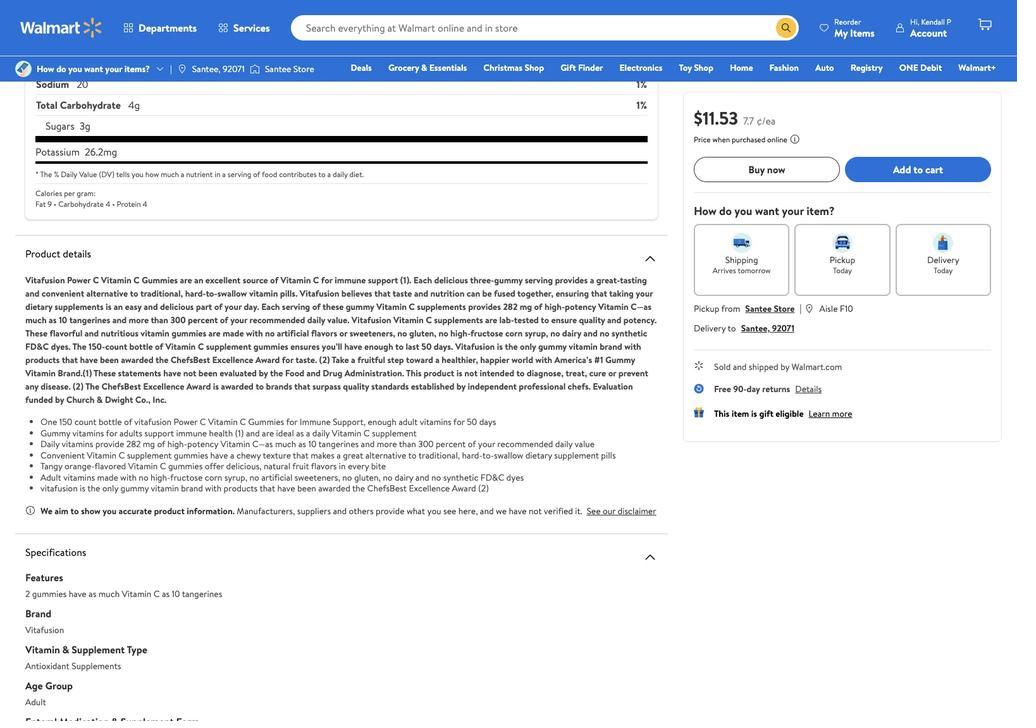 Task type: vqa. For each thing, say whether or not it's contained in the screenshot.
Debit
yes



Task type: locate. For each thing, give the bounding box(es) containing it.
store up santee, 92071 button
[[774, 303, 795, 315]]

1 horizontal spatial this
[[715, 408, 730, 420]]

fructose inside one 150 count bottle of vitafusion power c vitamin c gummies for immune support, enough adult vitamins for 50 days gummy vitamins for adults support immune health (1) and are ideal as a daily vitamin c supplement daily vitamins provide 282 mg of high-potency vitamin c—as much as 10 tangerines and more than 300 percent of your recommended daily value convenient vitamin c supplement gummies have a chewy texture that makes a great alternative to traditional, hard-to-swallow dietary supplement pills tangy orange-flavored vitamin c gummies offer delicious, natural fruit flavors in every bite adult vitamins made with no high-fructose corn syrup, no artificial sweeteners, no gluten, no dairy and no synthetic fd&c dyes​ vitafusion is the only gummy vitamin brand with products that have been awarded the chefsbest excellence award (2)
[[170, 471, 203, 484]]

0 vertical spatial 20
[[631, 27, 648, 49]]

and
[[25, 287, 40, 300], [414, 287, 429, 300], [144, 301, 158, 313], [112, 314, 127, 327], [608, 314, 622, 327], [85, 327, 99, 340], [584, 327, 598, 340], [733, 361, 747, 373], [307, 367, 321, 380], [246, 427, 260, 440], [361, 438, 375, 451], [416, 471, 430, 484], [333, 505, 347, 517], [480, 505, 494, 517]]

serving up together,
[[525, 274, 553, 287]]

chewy
[[237, 449, 261, 462]]

than
[[151, 314, 168, 327], [399, 438, 416, 451]]

gluten,
[[410, 327, 437, 340], [354, 471, 381, 484]]

much inside features 2 gummies have as much vitamin c as 10 tangerines brand vitafusion vitamin & supplement type antioxidant supplements age group adult
[[99, 588, 120, 600]]

gummies inside features 2 gummies have as much vitamin c as 10 tangerines brand vitafusion vitamin & supplement type antioxidant supplements age group adult
[[32, 588, 67, 600]]

2 horizontal spatial been
[[297, 482, 316, 495]]

inc.
[[153, 394, 167, 406]]

tested
[[514, 314, 539, 327]]

0 horizontal spatial dairy
[[395, 471, 414, 484]]

1 shop from the left
[[525, 61, 544, 74]]

your down the day.
[[231, 314, 248, 327]]

want for items?
[[84, 63, 103, 75]]

0 horizontal spatial traditional,
[[140, 287, 183, 300]]

gluten, up last
[[410, 327, 437, 340]]

gummy inside one 150 count bottle of vitafusion power c vitamin c gummies for immune support, enough adult vitamins for 50 days gummy vitamins for adults support immune health (1) and are ideal as a daily vitamin c supplement daily vitamins provide 282 mg of high-potency vitamin c—as much as 10 tangerines and more than 300 percent of your recommended daily value convenient vitamin c supplement gummies have a chewy texture that makes a great alternative to traditional, hard-to-swallow dietary supplement pills tangy orange-flavored vitamin c gummies offer delicious, natural fruit flavors in every bite adult vitamins made with no high-fructose corn syrup, no artificial sweeteners, no gluten, no dairy and no synthetic fd&c dyes​ vitafusion is the only gummy vitamin brand with products that have been awarded the chefsbest excellence award (2)
[[41, 427, 70, 440]]

2 1% from the top
[[637, 98, 648, 112]]

today inside delivery today
[[934, 265, 954, 276]]

0 horizontal spatial brand
[[181, 482, 203, 495]]

supplements
[[72, 660, 121, 673]]

support inside one 150 count bottle of vitafusion power c vitamin c gummies for immune support, enough adult vitamins for 50 days gummy vitamins for adults support immune health (1) and are ideal as a daily vitamin c supplement daily vitamins provide 282 mg of high-potency vitamin c—as much as 10 tangerines and more than 300 percent of your recommended daily value convenient vitamin c supplement gummies have a chewy texture that makes a great alternative to traditional, hard-to-swallow dietary supplement pills tangy orange-flavored vitamin c gummies offer delicious, natural fruit flavors in every bite adult vitamins made with no high-fructose corn syrup, no artificial sweeteners, no gluten, no dairy and no synthetic fd&c dyes​ vitafusion is the only gummy vitamin brand with products that have been awarded the chefsbest excellence award (2)
[[144, 427, 174, 440]]

10 inside features 2 gummies have as much vitamin c as 10 tangerines brand vitafusion vitamin & supplement type antioxidant supplements age group adult
[[172, 588, 180, 600]]

immune left health
[[176, 427, 207, 440]]

daily inside one 150 count bottle of vitafusion power c vitamin c gummies for immune support, enough adult vitamins for 50 days gummy vitamins for adults support immune health (1) and are ideal as a daily vitamin c supplement daily vitamins provide 282 mg of high-potency vitamin c—as much as 10 tangerines and more than 300 percent of your recommended daily value convenient vitamin c supplement gummies have a chewy texture that makes a great alternative to traditional, hard-to-swallow dietary supplement pills tangy orange-flavored vitamin c gummies offer delicious, natural fruit flavors in every bite adult vitamins made with no high-fructose corn syrup, no artificial sweeteners, no gluten, no dairy and no synthetic fd&c dyes​ vitafusion is the only gummy vitamin brand with products that have been awarded the chefsbest excellence award (2)
[[41, 438, 60, 451]]

than inside the vitafusion power c vitamin c gummies are an excellent source of vitamin c for immune support (1). each delicious three-gummy serving provides a great-tasting and convenient alternative to traditional, hard-to-swallow vitamin pills. vitafusion believes that taste and nutrition can be fused together, ensuring that taking your dietary supplements is an easy and delicious part of your day. each serving of these gummy vitamin c supplements provides 282 mg of high-potency vitamin c—as much as 10 tangerines and more than 300 percent of your recommended daily value. vitafusion vitamin c supplements are lab-tested to ensure quality and potency. these flavorful and nutritious vitamin gummies are made with no artificial flavors or sweeteners, no gluten, no high-fructose corn syrup, no dairy and no synthetic fd&c dyes. the 150-count bottle of vitamin c supplement gummies ensures you'll have enough to last 50 days. vitafusion is the only gummy vitamin brand with products that have been awarded the chefsbest excellence award for taste. (2) take a fruitful step toward a healthier, happier world with america's #1 gummy vitamin brand.(1) these statements have not been evaluated by the food and drug administration. this product is not intended to diagnose, treat, cure or prevent any disease. (2) the chefsbest excellence award is awarded to brands that surpass quality standards established by independent professional chefs. evaluation funded by church & dwight co., inc.
[[151, 314, 168, 327]]

show
[[81, 505, 101, 517]]

cart contains 0 items total amount $0.00 image
[[978, 17, 993, 32]]

2 horizontal spatial more
[[833, 408, 853, 420]]

0 horizontal spatial 4
[[106, 199, 110, 210]]

 image left sodium
[[15, 61, 32, 77]]

account
[[911, 26, 948, 40]]

2 horizontal spatial daily
[[595, 57, 617, 71]]

products
[[25, 354, 60, 367], [224, 482, 258, 495]]

10 inside one 150 count bottle of vitafusion power c vitamin c gummies for immune support, enough adult vitamins for 50 days gummy vitamins for adults support immune health (1) and are ideal as a daily vitamin c supplement daily vitamins provide 282 mg of high-potency vitamin c—as much as 10 tangerines and more than 300 percent of your recommended daily value convenient vitamin c supplement gummies have a chewy texture that makes a great alternative to traditional, hard-to-swallow dietary supplement pills tangy orange-flavored vitamin c gummies offer delicious, natural fruit flavors in every bite adult vitamins made with no high-fructose corn syrup, no artificial sweeteners, no gluten, no dairy and no synthetic fd&c dyes​ vitafusion is the only gummy vitamin brand with products that have been awarded the chefsbest excellence award (2)
[[309, 438, 317, 451]]

supplement
[[206, 341, 252, 353], [372, 427, 417, 440], [127, 449, 172, 462], [555, 449, 599, 462]]

products inside the vitafusion power c vitamin c gummies are an excellent source of vitamin c for immune support (1). each delicious three-gummy serving provides a great-tasting and convenient alternative to traditional, hard-to-swallow vitamin pills. vitafusion believes that taste and nutrition can be fused together, ensuring that taking your dietary supplements is an easy and delicious part of your day. each serving of these gummy vitamin c supplements provides 282 mg of high-potency vitamin c—as much as 10 tangerines and more than 300 percent of your recommended daily value. vitafusion vitamin c supplements are lab-tested to ensure quality and potency. these flavorful and nutritious vitamin gummies are made with no artificial flavors or sweeteners, no gluten, no high-fructose corn syrup, no dairy and no synthetic fd&c dyes. the 150-count bottle of vitamin c supplement gummies ensures you'll have enough to last 50 days. vitafusion is the only gummy vitamin brand with products that have been awarded the chefsbest excellence award for taste. (2) take a fruitful step toward a healthier, happier world with america's #1 gummy vitamin brand.(1) these statements have not been evaluated by the food and drug administration. this product is not intended to diagnose, treat, cure or prevent any disease. (2) the chefsbest excellence award is awarded to brands that surpass quality standards established by independent professional chefs. evaluation funded by church & dwight co., inc.
[[25, 354, 60, 367]]

more inside the vitafusion power c vitamin c gummies are an excellent source of vitamin c for immune support (1). each delicious three-gummy serving provides a great-tasting and convenient alternative to traditional, hard-to-swallow vitamin pills. vitafusion believes that taste and nutrition can be fused together, ensuring that taking your dietary supplements is an easy and delicious part of your day. each serving of these gummy vitamin c supplements provides 282 mg of high-potency vitamin c—as much as 10 tangerines and more than 300 percent of your recommended daily value. vitafusion vitamin c supplements are lab-tested to ensure quality and potency. these flavorful and nutritious vitamin gummies are made with no artificial flavors or sweeteners, no gluten, no high-fructose corn syrup, no dairy and no synthetic fd&c dyes. the 150-count bottle of vitamin c supplement gummies ensures you'll have enough to last 50 days. vitafusion is the only gummy vitamin brand with products that have been awarded the chefsbest excellence award for taste. (2) take a fruitful step toward a healthier, happier world with america's #1 gummy vitamin brand.(1) these statements have not been evaluated by the food and drug administration. this product is not intended to diagnose, treat, cure or prevent any disease. (2) the chefsbest excellence award is awarded to brands that surpass quality standards established by independent professional chefs. evaluation funded by church & dwight co., inc.
[[129, 314, 149, 327]]

swallow
[[218, 287, 247, 300], [494, 449, 524, 462]]

1 vertical spatial delivery
[[694, 322, 726, 335]]

christmas
[[484, 61, 523, 74]]

buy now
[[749, 163, 786, 176]]

0 vertical spatial do
[[56, 63, 66, 75]]

food
[[285, 367, 305, 380]]

adult inside one 150 count bottle of vitafusion power c vitamin c gummies for immune support, enough adult vitamins for 50 days gummy vitamins for adults support immune health (1) and are ideal as a daily vitamin c supplement daily vitamins provide 282 mg of high-potency vitamin c—as much as 10 tangerines and more than 300 percent of your recommended daily value convenient vitamin c supplement gummies have a chewy texture that makes a great alternative to traditional, hard-to-swallow dietary supplement pills tangy orange-flavored vitamin c gummies offer delicious, natural fruit flavors in every bite adult vitamins made with no high-fructose corn syrup, no artificial sweeteners, no gluten, no dairy and no synthetic fd&c dyes​ vitafusion is the only gummy vitamin brand with products that have been awarded the chefsbest excellence award (2)
[[41, 471, 61, 484]]

per for calories
[[64, 188, 75, 199]]

0 horizontal spatial percent
[[188, 314, 218, 327]]

2 today from the left
[[934, 265, 954, 276]]

10 inside the vitafusion power c vitamin c gummies are an excellent source of vitamin c for immune support (1). each delicious three-gummy serving provides a great-tasting and convenient alternative to traditional, hard-to-swallow vitamin pills. vitafusion believes that taste and nutrition can be fused together, ensuring that taking your dietary supplements is an easy and delicious part of your day. each serving of these gummy vitamin c supplements provides 282 mg of high-potency vitamin c—as much as 10 tangerines and more than 300 percent of your recommended daily value. vitafusion vitamin c supplements are lab-tested to ensure quality and potency. these flavorful and nutritious vitamin gummies are made with no artificial flavors or sweeteners, no gluten, no high-fructose corn syrup, no dairy and no synthetic fd&c dyes. the 150-count bottle of vitamin c supplement gummies ensures you'll have enough to last 50 days. vitafusion is the only gummy vitamin brand with products that have been awarded the chefsbest excellence award for taste. (2) take a fruitful step toward a healthier, happier world with america's #1 gummy vitamin brand.(1) these statements have not been evaluated by the food and drug administration. this product is not intended to diagnose, treat, cure or prevent any disease. (2) the chefsbest excellence award is awarded to brands that surpass quality standards established by independent professional chefs. evaluation funded by church & dwight co., inc.
[[59, 314, 67, 327]]

potency inside the vitafusion power c vitamin c gummies are an excellent source of vitamin c for immune support (1). each delicious three-gummy serving provides a great-tasting and convenient alternative to traditional, hard-to-swallow vitamin pills. vitafusion believes that taste and nutrition can be fused together, ensuring that taking your dietary supplements is an easy and delicious part of your day. each serving of these gummy vitamin c supplements provides 282 mg of high-potency vitamin c—as much as 10 tangerines and more than 300 percent of your recommended daily value. vitafusion vitamin c supplements are lab-tested to ensure quality and potency. these flavorful and nutritious vitamin gummies are made with no artificial flavors or sweeteners, no gluten, no high-fructose corn syrup, no dairy and no synthetic fd&c dyes. the 150-count bottle of vitamin c supplement gummies ensures you'll have enough to last 50 days. vitafusion is the only gummy vitamin brand with products that have been awarded the chefsbest excellence award for taste. (2) take a fruitful step toward a healthier, happier world with america's #1 gummy vitamin brand.(1) these statements have not been evaluated by the food and drug administration. this product is not intended to diagnose, treat, cure or prevent any disease. (2) the chefsbest excellence award is awarded to brands that surpass quality standards established by independent professional chefs. evaluation funded by church & dwight co., inc.
[[565, 301, 597, 313]]

and up what
[[416, 471, 430, 484]]

0 vertical spatial corn
[[506, 327, 523, 340]]

hard- inside the vitafusion power c vitamin c gummies are an excellent source of vitamin c for immune support (1). each delicious three-gummy serving provides a great-tasting and convenient alternative to traditional, hard-to-swallow vitamin pills. vitafusion believes that taste and nutrition can be fused together, ensuring that taking your dietary supplements is an easy and delicious part of your day. each serving of these gummy vitamin c supplements provides 282 mg of high-potency vitamin c—as much as 10 tangerines and more than 300 percent of your recommended daily value. vitafusion vitamin c supplements are lab-tested to ensure quality and potency. these flavorful and nutritious vitamin gummies are made with no artificial flavors or sweeteners, no gluten, no high-fructose corn syrup, no dairy and no synthetic fd&c dyes. the 150-count bottle of vitamin c supplement gummies ensures you'll have enough to last 50 days. vitafusion is the only gummy vitamin brand with products that have been awarded the chefsbest excellence award for taste. (2) take a fruitful step toward a healthier, happier world with america's #1 gummy vitamin brand.(1) these statements have not been evaluated by the food and drug administration. this product is not intended to diagnose, treat, cure or prevent any disease. (2) the chefsbest excellence award is awarded to brands that surpass quality standards established by independent professional chefs. evaluation funded by church & dwight co., inc.
[[185, 287, 206, 300]]

1 vertical spatial synthetic
[[444, 471, 479, 484]]

0 vertical spatial delicious
[[435, 274, 468, 287]]

an left excellent
[[194, 274, 204, 287]]

award inside one 150 count bottle of vitafusion power c vitamin c gummies for immune support, enough adult vitamins for 50 days gummy vitamins for adults support immune health (1) and are ideal as a daily vitamin c supplement daily vitamins provide 282 mg of high-potency vitamin c—as much as 10 tangerines and more than 300 percent of your recommended daily value convenient vitamin c supplement gummies have a chewy texture that makes a great alternative to traditional, hard-to-swallow dietary supplement pills tangy orange-flavored vitamin c gummies offer delicious, natural fruit flavors in every bite adult vitamins made with no high-fructose corn syrup, no artificial sweeteners, no gluten, no dairy and no synthetic fd&c dyes​ vitafusion is the only gummy vitamin brand with products that have been awarded the chefsbest excellence award (2)
[[452, 482, 476, 495]]

0 horizontal spatial store
[[294, 63, 314, 75]]

0 vertical spatial provides
[[555, 274, 588, 287]]

1 vertical spatial delicious
[[160, 301, 194, 313]]

tangerines inside features 2 gummies have as much vitamin c as 10 tangerines brand vitafusion vitamin & supplement type antioxidant supplements age group adult
[[182, 588, 222, 600]]

1 vertical spatial award
[[187, 380, 211, 393]]

alternative up 'easy'
[[86, 287, 128, 300]]

vitafusion up these
[[300, 287, 340, 300]]

are left 'ideal'
[[262, 427, 274, 440]]

santee, 92071 button
[[742, 322, 795, 335]]

more right learn
[[833, 408, 853, 420]]

great
[[343, 449, 364, 462]]

1 vertical spatial bottle
[[99, 416, 122, 429]]

want down buy now 'button' at top
[[756, 203, 780, 219]]

it.
[[576, 505, 583, 517]]

20 down "how do you want your items?"
[[77, 77, 88, 91]]

traditional, up see
[[419, 449, 460, 462]]

a left nutrient
[[181, 169, 185, 180]]

1 vertical spatial carbohydrate
[[58, 199, 104, 210]]

2 horizontal spatial (2)
[[479, 482, 489, 495]]

Search search field
[[291, 15, 800, 41]]

flavors inside the vitafusion power c vitamin c gummies are an excellent source of vitamin c for immune support (1). each delicious three-gummy serving provides a great-tasting and convenient alternative to traditional, hard-to-swallow vitamin pills. vitafusion believes that taste and nutrition can be fused together, ensuring that taking your dietary supplements is an easy and delicious part of your day. each serving of these gummy vitamin c supplements provides 282 mg of high-potency vitamin c—as much as 10 tangerines and more than 300 percent of your recommended daily value. vitafusion vitamin c supplements are lab-tested to ensure quality and potency. these flavorful and nutritious vitamin gummies are made with no artificial flavors or sweeteners, no gluten, no high-fructose corn syrup, no dairy and no synthetic fd&c dyes. the 150-count bottle of vitamin c supplement gummies ensures you'll have enough to last 50 days. vitafusion is the only gummy vitamin brand with products that have been awarded the chefsbest excellence award for taste. (2) take a fruitful step toward a healthier, happier world with america's #1 gummy vitamin brand.(1) these statements have not been evaluated by the food and drug administration. this product is not intended to diagnose, treat, cure or prevent any disease. (2) the chefsbest excellence award is awarded to brands that surpass quality standards established by independent professional chefs. evaluation funded by church & dwight co., inc.
[[311, 327, 338, 340]]

4g
[[128, 98, 140, 112]]

excellence up evaluated on the left bottom
[[212, 354, 254, 367]]

in inside one 150 count bottle of vitafusion power c vitamin c gummies for immune support, enough adult vitamins for 50 days gummy vitamins for adults support immune health (1) and are ideal as a daily vitamin c supplement daily vitamins provide 282 mg of high-potency vitamin c—as much as 10 tangerines and more than 300 percent of your recommended daily value convenient vitamin c supplement gummies have a chewy texture that makes a great alternative to traditional, hard-to-swallow dietary supplement pills tangy orange-flavored vitamin c gummies offer delicious, natural fruit flavors in every bite adult vitamins made with no high-fructose corn syrup, no artificial sweeteners, no gluten, no dairy and no synthetic fd&c dyes​ vitafusion is the only gummy vitamin brand with products that have been awarded the chefsbest excellence award (2)
[[339, 460, 346, 473]]

0 horizontal spatial chefsbest
[[102, 380, 141, 393]]

1 horizontal spatial santee
[[746, 303, 772, 315]]

1 vertical spatial than
[[399, 438, 416, 451]]

syrup, inside the vitafusion power c vitamin c gummies are an excellent source of vitamin c for immune support (1). each delicious three-gummy serving provides a great-tasting and convenient alternative to traditional, hard-to-swallow vitamin pills. vitafusion believes that taste and nutrition can be fused together, ensuring that taking your dietary supplements is an easy and delicious part of your day. each serving of these gummy vitamin c supplements provides 282 mg of high-potency vitamin c—as much as 10 tangerines and more than 300 percent of your recommended daily value. vitafusion vitamin c supplements are lab-tested to ensure quality and potency. these flavorful and nutritious vitamin gummies are made with no artificial flavors or sweeteners, no gluten, no high-fructose corn syrup, no dairy and no synthetic fd&c dyes. the 150-count bottle of vitamin c supplement gummies ensures you'll have enough to last 50 days. vitafusion is the only gummy vitamin brand with products that have been awarded the chefsbest excellence award for taste. (2) take a fruitful step toward a healthier, happier world with america's #1 gummy vitamin brand.(1) these statements have not been evaluated by the food and drug administration. this product is not intended to diagnose, treat, cure or prevent any disease. (2) the chefsbest excellence award is awarded to brands that surpass quality standards established by independent professional chefs. evaluation funded by church & dwight co., inc.
[[525, 327, 549, 340]]

0 vertical spatial artificial
[[277, 327, 309, 340]]

282 inside one 150 count bottle of vitafusion power c vitamin c gummies for immune support, enough adult vitamins for 50 days gummy vitamins for adults support immune health (1) and are ideal as a daily vitamin c supplement daily vitamins provide 282 mg of high-potency vitamin c—as much as 10 tangerines and more than 300 percent of your recommended daily value convenient vitamin c supplement gummies have a chewy texture that makes a great alternative to traditional, hard-to-swallow dietary supplement pills tangy orange-flavored vitamin c gummies offer delicious, natural fruit flavors in every bite adult vitamins made with no high-fructose corn syrup, no artificial sweeteners, no gluten, no dairy and no synthetic fd&c dyes​ vitafusion is the only gummy vitamin brand with products that have been awarded the chefsbest excellence award (2)
[[126, 438, 141, 451]]

1 horizontal spatial 282
[[504, 301, 518, 313]]

have up inc.
[[163, 367, 181, 380]]

1 vertical spatial syrup,
[[225, 471, 248, 484]]

have inside features 2 gummies have as much vitamin c as 10 tangerines brand vitafusion vitamin & supplement type antioxidant supplements age group adult
[[69, 588, 87, 600]]

dairy inside one 150 count bottle of vitafusion power c vitamin c gummies for immune support, enough adult vitamins for 50 days gummy vitamins for adults support immune health (1) and are ideal as a daily vitamin c supplement daily vitamins provide 282 mg of high-potency vitamin c—as much as 10 tangerines and more than 300 percent of your recommended daily value convenient vitamin c supplement gummies have a chewy texture that makes a great alternative to traditional, hard-to-swallow dietary supplement pills tangy orange-flavored vitamin c gummies offer delicious, natural fruit flavors in every bite adult vitamins made with no high-fructose corn syrup, no artificial sweeteners, no gluten, no dairy and no synthetic fd&c dyes​ vitafusion is the only gummy vitamin brand with products that have been awarded the chefsbest excellence award (2)
[[395, 471, 414, 484]]

or up evaluation
[[609, 367, 617, 380]]

• right 9
[[54, 199, 57, 210]]

0 vertical spatial c—as
[[631, 301, 652, 313]]

50 left days at the bottom left of the page
[[467, 416, 477, 429]]

2 calories from the top
[[35, 188, 62, 199]]

store left "deals" link
[[294, 63, 314, 75]]

in right nutrient
[[215, 169, 221, 180]]

much right how on the top of page
[[161, 169, 179, 180]]

corn down "lab-" at the top of page
[[506, 327, 523, 340]]

not
[[183, 367, 197, 380], [465, 367, 478, 380], [529, 505, 542, 517]]

alternative right great
[[366, 449, 407, 462]]

the
[[40, 169, 52, 180], [72, 341, 87, 353], [85, 380, 99, 393]]

1 horizontal spatial bottle
[[129, 341, 153, 353]]

150-
[[89, 341, 105, 353]]

not left verified
[[529, 505, 542, 517]]

departments button
[[113, 13, 208, 43]]

today inside pickup today
[[834, 265, 853, 276]]

sweeteners,
[[350, 327, 396, 340], [295, 471, 340, 484]]

ensure
[[552, 314, 577, 327]]

vitafusion
[[25, 274, 65, 287], [300, 287, 340, 300], [352, 314, 392, 327], [456, 341, 495, 353], [25, 624, 64, 636]]

three-
[[471, 274, 495, 287]]

0 horizontal spatial today
[[834, 265, 853, 276]]

day
[[747, 383, 761, 396]]

manufacturers,
[[237, 505, 295, 517]]

c—as inside the vitafusion power c vitamin c gummies are an excellent source of vitamin c for immune support (1). each delicious three-gummy serving provides a great-tasting and convenient alternative to traditional, hard-to-swallow vitamin pills. vitafusion believes that taste and nutrition can be fused together, ensuring that taking your dietary supplements is an easy and delicious part of your day. each serving of these gummy vitamin c supplements provides 282 mg of high-potency vitamin c—as much as 10 tangerines and more than 300 percent of your recommended daily value. vitafusion vitamin c supplements are lab-tested to ensure quality and potency. these flavorful and nutritious vitamin gummies are made with no artificial flavors or sweeteners, no gluten, no high-fructose corn syrup, no dairy and no synthetic fd&c dyes. the 150-count bottle of vitamin c supplement gummies ensures you'll have enough to last 50 days. vitafusion is the only gummy vitamin brand with products that have been awarded the chefsbest excellence award for taste. (2) take a fruitful step toward a healthier, happier world with america's #1 gummy vitamin brand.(1) these statements have not been evaluated by the food and drug administration. this product is not intended to diagnose, treat, cure or prevent any disease. (2) the chefsbest excellence award is awarded to brands that surpass quality standards established by independent professional chefs. evaluation funded by church & dwight co., inc.
[[631, 301, 652, 313]]

1 horizontal spatial mg
[[520, 301, 533, 313]]

0 horizontal spatial synthetic
[[444, 471, 479, 484]]

not left evaluated on the left bottom
[[183, 367, 197, 380]]

1%
[[637, 77, 648, 91], [637, 98, 648, 112]]

immune inside the vitafusion power c vitamin c gummies are an excellent source of vitamin c for immune support (1). each delicious three-gummy serving provides a great-tasting and convenient alternative to traditional, hard-to-swallow vitamin pills. vitafusion believes that taste and nutrition can be fused together, ensuring that taking your dietary supplements is an easy and delicious part of your day. each serving of these gummy vitamin c supplements provides 282 mg of high-potency vitamin c—as much as 10 tangerines and more than 300 percent of your recommended daily value. vitafusion vitamin c supplements are lab-tested to ensure quality and potency. these flavorful and nutritious vitamin gummies are made with no artificial flavors or sweeteners, no gluten, no high-fructose corn syrup, no dairy and no synthetic fd&c dyes. the 150-count bottle of vitamin c supplement gummies ensures you'll have enough to last 50 days. vitafusion is the only gummy vitamin brand with products that have been awarded the chefsbest excellence award for taste. (2) take a fruitful step toward a healthier, happier world with america's #1 gummy vitamin brand.(1) these statements have not been evaluated by the food and drug administration. this product is not intended to diagnose, treat, cure or prevent any disease. (2) the chefsbest excellence award is awarded to brands that surpass quality standards established by independent professional chefs. evaluation funded by church & dwight co., inc.
[[335, 274, 366, 287]]

1 vertical spatial only
[[102, 482, 118, 495]]

bottle down dwight
[[99, 416, 122, 429]]

percent down part
[[188, 314, 218, 327]]

and left convenient
[[25, 287, 40, 300]]

1 vertical spatial pickup
[[694, 303, 720, 315]]

2 vertical spatial awarded
[[318, 482, 351, 495]]

gummies inside one 150 count bottle of vitafusion power c vitamin c gummies for immune support, enough adult vitamins for 50 days gummy vitamins for adults support immune health (1) and are ideal as a daily vitamin c supplement daily vitamins provide 282 mg of high-potency vitamin c—as much as 10 tangerines and more than 300 percent of your recommended daily value convenient vitamin c supplement gummies have a chewy texture that makes a great alternative to traditional, hard-to-swallow dietary supplement pills tangy orange-flavored vitamin c gummies offer delicious, natural fruit flavors in every bite adult vitamins made with no high-fructose corn syrup, no artificial sweeteners, no gluten, no dairy and no synthetic fd&c dyes​ vitafusion is the only gummy vitamin brand with products that have been awarded the chefsbest excellence award (2)
[[248, 416, 284, 429]]

pickup from santee store |
[[694, 301, 802, 315]]

2 vertical spatial tangerines
[[182, 588, 222, 600]]

today down intent image for pickup
[[834, 265, 853, 276]]

0 vertical spatial alternative
[[86, 287, 128, 300]]

immune
[[300, 416, 331, 429]]

1 horizontal spatial in
[[339, 460, 346, 473]]

mg up 'tested'
[[520, 301, 533, 313]]

20
[[631, 27, 648, 49], [77, 77, 88, 91]]

walmart+ link
[[954, 61, 1003, 75]]

be
[[483, 287, 492, 300]]

0 vertical spatial gummies
[[142, 274, 178, 287]]

how
[[37, 63, 54, 75], [694, 203, 717, 219]]

c—as up potency.
[[631, 301, 652, 313]]

gummy
[[606, 354, 636, 367], [41, 427, 70, 440]]

carbohydrate
[[60, 98, 121, 112], [58, 199, 104, 210]]

1 calories from the top
[[35, 27, 89, 49]]

0 horizontal spatial delivery
[[694, 322, 726, 335]]

1 vertical spatial brand
[[181, 482, 203, 495]]

count
[[105, 341, 127, 353], [74, 416, 97, 429]]

delivery
[[928, 254, 960, 266], [694, 322, 726, 335]]

orange-
[[65, 460, 95, 473]]

carbohydrate up 3g
[[60, 98, 121, 112]]

to inside button
[[914, 163, 924, 176]]

0 vertical spatial &
[[422, 61, 428, 74]]

dyes​
[[507, 471, 524, 484]]

count right 150
[[74, 416, 97, 429]]

fruit
[[293, 460, 309, 473]]

made right orange-
[[97, 471, 118, 484]]

vitamin inside one 150 count bottle of vitafusion power c vitamin c gummies for immune support, enough adult vitamins for 50 days gummy vitamins for adults support immune health (1) and are ideal as a daily vitamin c supplement daily vitamins provide 282 mg of high-potency vitamin c—as much as 10 tangerines and more than 300 percent of your recommended daily value convenient vitamin c supplement gummies have a chewy texture that makes a great alternative to traditional, hard-to-swallow dietary supplement pills tangy orange-flavored vitamin c gummies offer delicious, natural fruit flavors in every bite adult vitamins made with no high-fructose corn syrup, no artificial sweeteners, no gluten, no dairy and no synthetic fd&c dyes​ vitafusion is the only gummy vitamin brand with products that have been awarded the chefsbest excellence award (2)
[[151, 482, 179, 495]]

 image
[[250, 63, 260, 75]]

fd&c inside one 150 count bottle of vitafusion power c vitamin c gummies for immune support, enough adult vitamins for 50 days gummy vitamins for adults support immune health (1) and are ideal as a daily vitamin c supplement daily vitamins provide 282 mg of high-potency vitamin c—as much as 10 tangerines and more than 300 percent of your recommended daily value convenient vitamin c supplement gummies have a chewy texture that makes a great alternative to traditional, hard-to-swallow dietary supplement pills tangy orange-flavored vitamin c gummies offer delicious, natural fruit flavors in every bite adult vitamins made with no high-fructose corn syrup, no artificial sweeteners, no gluten, no dairy and no synthetic fd&c dyes​ vitafusion is the only gummy vitamin brand with products that have been awarded the chefsbest excellence award (2)
[[481, 471, 505, 484]]

supplement
[[72, 643, 125, 657]]

see
[[587, 505, 601, 517]]

0 horizontal spatial tangerines
[[69, 314, 110, 327]]

enough inside one 150 count bottle of vitafusion power c vitamin c gummies for immune support, enough adult vitamins for 50 days gummy vitamins for adults support immune health (1) and are ideal as a daily vitamin c supplement daily vitamins provide 282 mg of high-potency vitamin c—as much as 10 tangerines and more than 300 percent of your recommended daily value convenient vitamin c supplement gummies have a chewy texture that makes a great alternative to traditional, hard-to-swallow dietary supplement pills tangy orange-flavored vitamin c gummies offer delicious, natural fruit flavors in every bite adult vitamins made with no high-fructose corn syrup, no artificial sweeteners, no gluten, no dairy and no synthetic fd&c dyes​ vitafusion is the only gummy vitamin brand with products that have been awarded the chefsbest excellence award (2)
[[368, 416, 397, 429]]

1 vertical spatial artificial
[[262, 471, 293, 484]]

of down excellent
[[220, 314, 228, 327]]

0 vertical spatial awarded
[[121, 354, 154, 367]]

swallow inside one 150 count bottle of vitafusion power c vitamin c gummies for immune support, enough adult vitamins for 50 days gummy vitamins for adults support immune health (1) and are ideal as a daily vitamin c supplement daily vitamins provide 282 mg of high-potency vitamin c—as much as 10 tangerines and more than 300 percent of your recommended daily value convenient vitamin c supplement gummies have a chewy texture that makes a great alternative to traditional, hard-to-swallow dietary supplement pills tangy orange-flavored vitamin c gummies offer delicious, natural fruit flavors in every bite adult vitamins made with no high-fructose corn syrup, no artificial sweeteners, no gluten, no dairy and no synthetic fd&c dyes​ vitafusion is the only gummy vitamin brand with products that have been awarded the chefsbest excellence award (2)
[[494, 449, 524, 462]]

sweeteners, inside one 150 count bottle of vitafusion power c vitamin c gummies for immune support, enough adult vitamins for 50 days gummy vitamins for adults support immune health (1) and are ideal as a daily vitamin c supplement daily vitamins provide 282 mg of high-potency vitamin c—as much as 10 tangerines and more than 300 percent of your recommended daily value convenient vitamin c supplement gummies have a chewy texture that makes a great alternative to traditional, hard-to-swallow dietary supplement pills tangy orange-flavored vitamin c gummies offer delicious, natural fruit flavors in every bite adult vitamins made with no high-fructose corn syrup, no artificial sweeteners, no gluten, no dairy and no synthetic fd&c dyes​ vitafusion is the only gummy vitamin brand with products that have been awarded the chefsbest excellence award (2)
[[295, 471, 340, 484]]

the up church
[[85, 380, 99, 393]]

only up world
[[520, 341, 537, 353]]

antioxidant
[[25, 660, 70, 673]]

per inside calories per gram: fat 9 • carbohydrate 4 • protein 4
[[64, 188, 75, 199]]

chefsbest down bite
[[368, 482, 407, 495]]

adult inside features 2 gummies have as much vitamin c as 10 tangerines brand vitafusion vitamin & supplement type antioxidant supplements age group adult
[[25, 696, 46, 709]]

1 horizontal spatial synthetic
[[612, 327, 648, 340]]

vitafusion power c vitamin c gummies are an excellent source of vitamin c for immune support (1). each delicious three-gummy serving provides a great-tasting and convenient alternative to traditional, hard-to-swallow vitamin pills. vitafusion believes that taste and nutrition can be fused together, ensuring that taking your dietary supplements is an easy and delicious part of your day. each serving of these gummy vitamin c supplements provides 282 mg of high-potency vitamin c—as much as 10 tangerines and more than 300 percent of your recommended daily value. vitafusion vitamin c supplements are lab-tested to ensure quality and potency. these flavorful and nutritious vitamin gummies are made with no artificial flavors or sweeteners, no gluten, no high-fructose corn syrup, no dairy and no synthetic fd&c dyes. the 150-count bottle of vitamin c supplement gummies ensures you'll have enough to last 50 days. vitafusion is the only gummy vitamin brand with products that have been awarded the chefsbest excellence award for taste. (2) take a fruitful step toward a healthier, happier world with america's #1 gummy vitamin brand.(1) these statements have not been evaluated by the food and drug administration. this product is not intended to diagnose, treat, cure or prevent any disease. (2) the chefsbest excellence award is awarded to brands that surpass quality standards established by independent professional chefs. evaluation funded by church & dwight co., inc.
[[25, 274, 657, 406]]

0 horizontal spatial support
[[144, 427, 174, 440]]

intent image for delivery image
[[934, 233, 954, 253]]

0 vertical spatial flavors
[[311, 327, 338, 340]]

0 vertical spatial gluten,
[[410, 327, 437, 340]]

calories for calories
[[35, 27, 89, 49]]

shop right toy
[[694, 61, 714, 74]]

1 horizontal spatial support
[[368, 274, 398, 287]]

brand up #1
[[600, 341, 623, 353]]

delivery to santee, 92071
[[694, 322, 795, 335]]

been inside one 150 count bottle of vitafusion power c vitamin c gummies for immune support, enough adult vitamins for 50 days gummy vitamins for adults support immune health (1) and are ideal as a daily vitamin c supplement daily vitamins provide 282 mg of high-potency vitamin c—as much as 10 tangerines and more than 300 percent of your recommended daily value convenient vitamin c supplement gummies have a chewy texture that makes a great alternative to traditional, hard-to-swallow dietary supplement pills tangy orange-flavored vitamin c gummies offer delicious, natural fruit flavors in every bite adult vitamins made with no high-fructose corn syrup, no artificial sweeteners, no gluten, no dairy and no synthetic fd&c dyes​ vitafusion is the only gummy vitamin brand with products that have been awarded the chefsbest excellence award (2)
[[297, 482, 316, 495]]

c
[[93, 274, 99, 287], [134, 274, 140, 287], [313, 274, 319, 287], [409, 301, 415, 313], [426, 314, 432, 327], [198, 341, 204, 353], [200, 416, 206, 429], [240, 416, 246, 429], [364, 427, 370, 440], [119, 449, 125, 462], [160, 460, 166, 473], [154, 588, 160, 600]]

1 today from the left
[[834, 265, 853, 276]]

power inside one 150 count bottle of vitafusion power c vitamin c gummies for immune support, enough adult vitamins for 50 days gummy vitamins for adults support immune health (1) and are ideal as a daily vitamin c supplement daily vitamins provide 282 mg of high-potency vitamin c—as much as 10 tangerines and more than 300 percent of your recommended daily value convenient vitamin c supplement gummies have a chewy texture that makes a great alternative to traditional, hard-to-swallow dietary supplement pills tangy orange-flavored vitamin c gummies offer delicious, natural fruit flavors in every bite adult vitamins made with no high-fructose corn syrup, no artificial sweeteners, no gluten, no dairy and no synthetic fd&c dyes​ vitafusion is the only gummy vitamin brand with products that have been awarded the chefsbest excellence award (2)
[[174, 416, 198, 429]]

details
[[63, 247, 91, 261]]

90-
[[734, 383, 747, 396]]

today
[[834, 265, 853, 276], [934, 265, 954, 276]]

provide inside one 150 count bottle of vitafusion power c vitamin c gummies for immune support, enough adult vitamins for 50 days gummy vitamins for adults support immune health (1) and are ideal as a daily vitamin c supplement daily vitamins provide 282 mg of high-potency vitamin c—as much as 10 tangerines and more than 300 percent of your recommended daily value convenient vitamin c supplement gummies have a chewy texture that makes a great alternative to traditional, hard-to-swallow dietary supplement pills tangy orange-flavored vitamin c gummies offer delicious, natural fruit flavors in every bite adult vitamins made with no high-fructose corn syrup, no artificial sweeteners, no gluten, no dairy and no synthetic fd&c dyes​ vitafusion is the only gummy vitamin brand with products that have been awarded the chefsbest excellence award (2)
[[95, 438, 124, 451]]

1 vertical spatial &
[[97, 394, 103, 406]]

gluten, inside one 150 count bottle of vitafusion power c vitamin c gummies for immune support, enough adult vitamins for 50 days gummy vitamins for adults support immune health (1) and are ideal as a daily vitamin c supplement daily vitamins provide 282 mg of high-potency vitamin c—as much as 10 tangerines and more than 300 percent of your recommended daily value convenient vitamin c supplement gummies have a chewy texture that makes a great alternative to traditional, hard-to-swallow dietary supplement pills tangy orange-flavored vitamin c gummies offer delicious, natural fruit flavors in every bite adult vitamins made with no high-fructose corn syrup, no artificial sweeteners, no gluten, no dairy and no synthetic fd&c dyes​ vitafusion is the only gummy vitamin brand with products that have been awarded the chefsbest excellence award (2)
[[354, 471, 381, 484]]

pickup inside pickup from santee store |
[[694, 303, 720, 315]]

every
[[348, 460, 369, 473]]

daily
[[333, 169, 348, 180], [307, 314, 325, 327], [313, 427, 330, 440], [556, 438, 573, 451]]

percent inside the vitafusion power c vitamin c gummies are an excellent source of vitamin c for immune support (1). each delicious three-gummy serving provides a great-tasting and convenient alternative to traditional, hard-to-swallow vitamin pills. vitafusion believes that taste and nutrition can be fused together, ensuring that taking your dietary supplements is an easy and delicious part of your day. each serving of these gummy vitamin c supplements provides 282 mg of high-potency vitamin c—as much as 10 tangerines and more than 300 percent of your recommended daily value. vitafusion vitamin c supplements are lab-tested to ensure quality and potency. these flavorful and nutritious vitamin gummies are made with no artificial flavors or sweeteners, no gluten, no high-fructose corn syrup, no dairy and no synthetic fd&c dyes. the 150-count bottle of vitamin c supplement gummies ensures you'll have enough to last 50 days. vitafusion is the only gummy vitamin brand with products that have been awarded the chefsbest excellence award for taste. (2) take a fruitful step toward a healthier, happier world with america's #1 gummy vitamin brand.(1) these statements have not been evaluated by the food and drug administration. this product is not intended to diagnose, treat, cure or prevent any disease. (2) the chefsbest excellence award is awarded to brands that surpass quality standards established by independent professional chefs. evaluation funded by church & dwight co., inc.
[[188, 314, 218, 327]]

delivery for to
[[694, 322, 726, 335]]

treat,
[[566, 367, 588, 380]]

intent image for pickup image
[[833, 233, 853, 253]]

delicious left part
[[160, 301, 194, 313]]

happier
[[481, 354, 510, 367]]

how up 'arrives'
[[694, 203, 717, 219]]

an
[[194, 274, 204, 287], [114, 301, 123, 313]]

information.
[[187, 505, 235, 517]]

0 vertical spatial each
[[414, 274, 432, 287]]

0 horizontal spatial santee,
[[192, 63, 221, 75]]

much up the supplement
[[99, 588, 120, 600]]

1 1% from the top
[[637, 77, 648, 91]]

1 horizontal spatial shop
[[694, 61, 714, 74]]

0 vertical spatial mg
[[520, 301, 533, 313]]

0 horizontal spatial fructose
[[170, 471, 203, 484]]

2 vertical spatial (2)
[[479, 482, 489, 495]]

to- up part
[[206, 287, 218, 300]]

0 vertical spatial brand
[[600, 341, 623, 353]]

product
[[25, 247, 60, 261]]

1 vertical spatial to-
[[483, 449, 494, 462]]

and up #1
[[584, 327, 598, 340]]

1 horizontal spatial want
[[756, 203, 780, 219]]

1 horizontal spatial vitafusion
[[134, 416, 172, 429]]

1 horizontal spatial  image
[[177, 64, 187, 74]]

departments
[[139, 21, 197, 35]]

1 horizontal spatial count
[[105, 341, 127, 353]]

and left others
[[333, 505, 347, 517]]

santee up santee, 92071 button
[[746, 303, 772, 315]]

per for amount
[[73, 10, 88, 24]]

total
[[36, 98, 57, 112]]

1 vertical spatial store
[[774, 303, 795, 315]]

1 horizontal spatial •
[[112, 199, 115, 210]]

bottle inside one 150 count bottle of vitafusion power c vitamin c gummies for immune support, enough adult vitamins for 50 days gummy vitamins for adults support immune health (1) and are ideal as a daily vitamin c supplement daily vitamins provide 282 mg of high-potency vitamin c—as much as 10 tangerines and more than 300 percent of your recommended daily value convenient vitamin c supplement gummies have a chewy texture that makes a great alternative to traditional, hard-to-swallow dietary supplement pills tangy orange-flavored vitamin c gummies offer delicious, natural fruit flavors in every bite adult vitamins made with no high-fructose corn syrup, no artificial sweeteners, no gluten, no dairy and no synthetic fd&c dyes​ vitafusion is the only gummy vitamin brand with products that have been awarded the chefsbest excellence award (2)
[[99, 416, 122, 429]]

$11.53 7.7 ¢/ea
[[694, 106, 776, 130]]

recommended down the pills.
[[250, 314, 305, 327]]

 image
[[15, 61, 32, 77], [177, 64, 187, 74]]

you up sodium
[[68, 63, 82, 75]]

of up statements
[[155, 341, 163, 353]]

potency down ensuring
[[565, 301, 597, 313]]

1 horizontal spatial today
[[934, 265, 954, 276]]

flavors inside one 150 count bottle of vitafusion power c vitamin c gummies for immune support, enough adult vitamins for 50 days gummy vitamins for adults support immune health (1) and are ideal as a daily vitamin c supplement daily vitamins provide 282 mg of high-potency vitamin c—as much as 10 tangerines and more than 300 percent of your recommended daily value convenient vitamin c supplement gummies have a chewy texture that makes a great alternative to traditional, hard-to-swallow dietary supplement pills tangy orange-flavored vitamin c gummies offer delicious, natural fruit flavors in every bite adult vitamins made with no high-fructose corn syrup, no artificial sweeteners, no gluten, no dairy and no synthetic fd&c dyes​ vitafusion is the only gummy vitamin brand with products that have been awarded the chefsbest excellence award (2)
[[311, 460, 337, 473]]

deals
[[351, 61, 372, 74]]

0 vertical spatial 282
[[504, 301, 518, 313]]

20 for calories
[[631, 27, 648, 49]]

artificial down the texture
[[262, 471, 293, 484]]

gifting made easy image
[[694, 408, 705, 418]]

learn more button
[[809, 408, 853, 420]]

and left potency.
[[608, 314, 622, 327]]

per
[[73, 10, 88, 24], [64, 188, 75, 199]]

high-
[[545, 301, 565, 313], [451, 327, 471, 340], [168, 438, 187, 451], [151, 471, 170, 484]]

artificial inside the vitafusion power c vitamin c gummies are an excellent source of vitamin c for immune support (1). each delicious three-gummy serving provides a great-tasting and convenient alternative to traditional, hard-to-swallow vitamin pills. vitafusion believes that taste and nutrition can be fused together, ensuring that taking your dietary supplements is an easy and delicious part of your day. each serving of these gummy vitamin c supplements provides 282 mg of high-potency vitamin c—as much as 10 tangerines and more than 300 percent of your recommended daily value. vitafusion vitamin c supplements are lab-tested to ensure quality and potency. these flavorful and nutritious vitamin gummies are made with no artificial flavors or sweeteners, no gluten, no high-fructose corn syrup, no dairy and no synthetic fd&c dyes. the 150-count bottle of vitamin c supplement gummies ensures you'll have enough to last 50 days. vitafusion is the only gummy vitamin brand with products that have been awarded the chefsbest excellence award for taste. (2) take a fruitful step toward a healthier, happier world with america's #1 gummy vitamin brand.(1) these statements have not been evaluated by the food and drug administration. this product is not intended to diagnose, treat, cure or prevent any disease. (2) the chefsbest excellence award is awarded to brands that surpass quality standards established by independent professional chefs. evaluation funded by church & dwight co., inc.
[[277, 327, 309, 340]]

with down the day.
[[246, 327, 263, 340]]

1 vertical spatial products
[[224, 482, 258, 495]]

synthetic down potency.
[[612, 327, 648, 340]]

recommended inside the vitafusion power c vitamin c gummies are an excellent source of vitamin c for immune support (1). each delicious three-gummy serving provides a great-tasting and convenient alternative to traditional, hard-to-swallow vitamin pills. vitafusion believes that taste and nutrition can be fused together, ensuring that taking your dietary supplements is an easy and delicious part of your day. each serving of these gummy vitamin c supplements provides 282 mg of high-potency vitamin c—as much as 10 tangerines and more than 300 percent of your recommended daily value. vitafusion vitamin c supplements are lab-tested to ensure quality and potency. these flavorful and nutritious vitamin gummies are made with no artificial flavors or sweeteners, no gluten, no high-fructose corn syrup, no dairy and no synthetic fd&c dyes. the 150-count bottle of vitamin c supplement gummies ensures you'll have enough to last 50 days. vitafusion is the only gummy vitamin brand with products that have been awarded the chefsbest excellence award for taste. (2) take a fruitful step toward a healthier, happier world with america's #1 gummy vitamin brand.(1) these statements have not been evaluated by the food and drug administration. this product is not intended to diagnose, treat, cure or prevent any disease. (2) the chefsbest excellence award is awarded to brands that surpass quality standards established by independent professional chefs. evaluation funded by church & dwight co., inc.
[[250, 314, 305, 327]]

1 horizontal spatial swallow
[[494, 449, 524, 462]]

and up nutritious
[[112, 314, 127, 327]]

1 vertical spatial chefsbest
[[102, 380, 141, 393]]

gummies right (1)
[[248, 416, 284, 429]]

add to cart button
[[846, 157, 992, 182]]

protein
[[117, 199, 141, 210]]

0 vertical spatial chefsbest
[[171, 354, 210, 367]]

awarded up statements
[[121, 354, 154, 367]]

c—as inside one 150 count bottle of vitafusion power c vitamin c gummies for immune support, enough adult vitamins for 50 days gummy vitamins for adults support immune health (1) and are ideal as a daily vitamin c supplement daily vitamins provide 282 mg of high-potency vitamin c—as much as 10 tangerines and more than 300 percent of your recommended daily value convenient vitamin c supplement gummies have a chewy texture that makes a great alternative to traditional, hard-to-swallow dietary supplement pills tangy orange-flavored vitamin c gummies offer delicious, natural fruit flavors in every bite adult vitamins made with no high-fructose corn syrup, no artificial sweeteners, no gluten, no dairy and no synthetic fd&c dyes​ vitafusion is the only gummy vitamin brand with products that have been awarded the chefsbest excellence award (2)
[[252, 438, 273, 451]]

1 horizontal spatial an
[[194, 274, 204, 287]]

dairy right bite
[[395, 471, 414, 484]]

shop for toy shop
[[694, 61, 714, 74]]

brand inside the vitafusion power c vitamin c gummies are an excellent source of vitamin c for immune support (1). each delicious three-gummy serving provides a great-tasting and convenient alternative to traditional, hard-to-swallow vitamin pills. vitafusion believes that taste and nutrition can be fused together, ensuring that taking your dietary supplements is an easy and delicious part of your day. each serving of these gummy vitamin c supplements provides 282 mg of high-potency vitamin c—as much as 10 tangerines and more than 300 percent of your recommended daily value. vitafusion vitamin c supplements are lab-tested to ensure quality and potency. these flavorful and nutritious vitamin gummies are made with no artificial flavors or sweeteners, no gluten, no high-fructose corn syrup, no dairy and no synthetic fd&c dyes. the 150-count bottle of vitamin c supplement gummies ensures you'll have enough to last 50 days. vitafusion is the only gummy vitamin brand with products that have been awarded the chefsbest excellence award for taste. (2) take a fruitful step toward a healthier, happier world with america's #1 gummy vitamin brand.(1) these statements have not been evaluated by the food and drug administration. this product is not intended to diagnose, treat, cure or prevent any disease. (2) the chefsbest excellence award is awarded to brands that surpass quality standards established by independent professional chefs. evaluation funded by church & dwight co., inc.
[[600, 341, 623, 353]]

you'll
[[322, 341, 343, 353]]

2 vertical spatial daily
[[41, 438, 60, 451]]

0 horizontal spatial quality
[[343, 380, 369, 393]]

awarded
[[121, 354, 154, 367], [221, 380, 254, 393], [318, 482, 351, 495]]

how for how do you want your item?
[[694, 203, 717, 219]]

award up health
[[187, 380, 211, 393]]

1 horizontal spatial awarded
[[221, 380, 254, 393]]

& right grocery on the top of the page
[[422, 61, 428, 74]]

vitamin up america's
[[569, 341, 598, 353]]

0 horizontal spatial 282
[[126, 438, 141, 451]]

see our disclaimer button
[[587, 505, 657, 517]]

of left these
[[312, 301, 321, 313]]

awarded up we aim to show you accurate product information. manufacturers, suppliers and others provide what you see here, and we have not verified it. see our disclaimer
[[318, 482, 351, 495]]

delicious
[[435, 274, 468, 287], [160, 301, 194, 313]]

gummy inside one 150 count bottle of vitafusion power c vitamin c gummies for immune support, enough adult vitamins for 50 days gummy vitamins for adults support immune health (1) and are ideal as a daily vitamin c supplement daily vitamins provide 282 mg of high-potency vitamin c—as much as 10 tangerines and more than 300 percent of your recommended daily value convenient vitamin c supplement gummies have a chewy texture that makes a great alternative to traditional, hard-to-swallow dietary supplement pills tangy orange-flavored vitamin c gummies offer delicious, natural fruit flavors in every bite adult vitamins made with no high-fructose corn syrup, no artificial sweeteners, no gluten, no dairy and no synthetic fd&c dyes​ vitafusion is the only gummy vitamin brand with products that have been awarded the chefsbest excellence award (2)
[[121, 482, 149, 495]]

days
[[480, 416, 497, 429]]

santee, down services popup button
[[192, 63, 221, 75]]

and right (1)
[[246, 427, 260, 440]]

1 horizontal spatial chefsbest
[[171, 354, 210, 367]]

$11.53
[[694, 106, 739, 130]]

1 horizontal spatial more
[[377, 438, 397, 451]]

vitamin up delicious, in the bottom left of the page
[[221, 438, 250, 451]]

brand.(1)
[[58, 367, 92, 380]]

and right taste
[[414, 287, 429, 300]]

products down delicious, in the bottom left of the page
[[224, 482, 258, 495]]

1 vertical spatial 92071
[[773, 322, 795, 335]]

dietary left the value
[[526, 449, 553, 462]]

2 shop from the left
[[694, 61, 714, 74]]

1% for 20
[[637, 77, 648, 91]]

1 horizontal spatial brand
[[600, 341, 623, 353]]

cure
[[590, 367, 607, 380]]

 image for how do you want your items?
[[15, 61, 32, 77]]

specifications image
[[643, 550, 658, 565]]

daily left value*
[[595, 57, 617, 71]]

calories down amount
[[35, 27, 89, 49]]

to-
[[206, 287, 218, 300], [483, 449, 494, 462]]

f10
[[841, 303, 854, 315]]

1 vertical spatial daily
[[61, 169, 77, 180]]

been left evaluated on the left bottom
[[199, 367, 218, 380]]

% right gift
[[585, 57, 592, 71]]

calories per gram: fat 9 • carbohydrate 4 • protein 4
[[35, 188, 147, 210]]

want for item?
[[756, 203, 780, 219]]

do for how do you want your item?
[[720, 203, 732, 219]]

vitafusion down brand at the bottom left
[[25, 624, 64, 636]]

food
[[262, 169, 277, 180]]

gluten, inside the vitafusion power c vitamin c gummies are an excellent source of vitamin c for immune support (1). each delicious three-gummy serving provides a great-tasting and convenient alternative to traditional, hard-to-swallow vitamin pills. vitafusion believes that taste and nutrition can be fused together, ensuring that taking your dietary supplements is an easy and delicious part of your day. each serving of these gummy vitamin c supplements provides 282 mg of high-potency vitamin c—as much as 10 tangerines and more than 300 percent of your recommended daily value. vitafusion vitamin c supplements are lab-tested to ensure quality and potency. these flavorful and nutritious vitamin gummies are made with no artificial flavors or sweeteners, no gluten, no high-fructose corn syrup, no dairy and no synthetic fd&c dyes. the 150-count bottle of vitamin c supplement gummies ensures you'll have enough to last 50 days. vitafusion is the only gummy vitamin brand with products that have been awarded the chefsbest excellence award for taste. (2) take a fruitful step toward a healthier, happier world with america's #1 gummy vitamin brand.(1) these statements have not been evaluated by the food and drug administration. this product is not intended to diagnose, treat, cure or prevent any disease. (2) the chefsbest excellence award is awarded to brands that surpass quality standards established by independent professional chefs. evaluation funded by church & dwight co., inc.
[[410, 327, 437, 340]]

0 horizontal spatial more
[[129, 314, 149, 327]]

count inside the vitafusion power c vitamin c gummies are an excellent source of vitamin c for immune support (1). each delicious three-gummy serving provides a great-tasting and convenient alternative to traditional, hard-to-swallow vitamin pills. vitafusion believes that taste and nutrition can be fused together, ensuring that taking your dietary supplements is an easy and delicious part of your day. each serving of these gummy vitamin c supplements provides 282 mg of high-potency vitamin c—as much as 10 tangerines and more than 300 percent of your recommended daily value. vitafusion vitamin c supplements are lab-tested to ensure quality and potency. these flavorful and nutritious vitamin gummies are made with no artificial flavors or sweeteners, no gluten, no high-fructose corn syrup, no dairy and no synthetic fd&c dyes. the 150-count bottle of vitamin c supplement gummies ensures you'll have enough to last 50 days. vitafusion is the only gummy vitamin brand with products that have been awarded the chefsbest excellence award for taste. (2) take a fruitful step toward a healthier, happier world with america's #1 gummy vitamin brand.(1) these statements have not been evaluated by the food and drug administration. this product is not intended to diagnose, treat, cure or prevent any disease. (2) the chefsbest excellence award is awarded to brands that surpass quality standards established by independent professional chefs. evaluation funded by church & dwight co., inc.
[[105, 341, 127, 353]]

gummy up prevent
[[606, 354, 636, 367]]

hi, kendall p account
[[911, 16, 952, 40]]

1 horizontal spatial potency
[[565, 301, 597, 313]]

much up natural
[[275, 438, 297, 451]]

more inside one 150 count bottle of vitafusion power c vitamin c gummies for immune support, enough adult vitamins for 50 days gummy vitamins for adults support immune health (1) and are ideal as a daily vitamin c supplement daily vitamins provide 282 mg of high-potency vitamin c—as much as 10 tangerines and more than 300 percent of your recommended daily value convenient vitamin c supplement gummies have a chewy texture that makes a great alternative to traditional, hard-to-swallow dietary supplement pills tangy orange-flavored vitamin c gummies offer delicious, natural fruit flavors in every bite adult vitamins made with no high-fructose corn syrup, no artificial sweeteners, no gluten, no dairy and no synthetic fd&c dyes​ vitafusion is the only gummy vitamin brand with products that have been awarded the chefsbest excellence award (2)
[[377, 438, 397, 451]]

toy shop
[[680, 61, 714, 74]]

potassium
[[35, 145, 80, 159]]

1 horizontal spatial or
[[609, 367, 617, 380]]

can
[[467, 287, 481, 300]]

how up sodium
[[37, 63, 54, 75]]

walmart image
[[20, 18, 103, 38]]

1 vertical spatial how
[[694, 203, 717, 219]]

synthetic inside one 150 count bottle of vitafusion power c vitamin c gummies for immune support, enough adult vitamins for 50 days gummy vitamins for adults support immune health (1) and are ideal as a daily vitamin c supplement daily vitamins provide 282 mg of high-potency vitamin c—as much as 10 tangerines and more than 300 percent of your recommended daily value convenient vitamin c supplement gummies have a chewy texture that makes a great alternative to traditional, hard-to-swallow dietary supplement pills tangy orange-flavored vitamin c gummies offer delicious, natural fruit flavors in every bite adult vitamins made with no high-fructose corn syrup, no artificial sweeteners, no gluten, no dairy and no synthetic fd&c dyes​ vitafusion is the only gummy vitamin brand with products that have been awarded the chefsbest excellence award (2)
[[444, 471, 479, 484]]

1 vertical spatial awarded
[[221, 380, 254, 393]]

pickup for pickup today
[[830, 254, 856, 266]]

daily down these
[[307, 314, 325, 327]]

santee down services
[[265, 63, 291, 75]]

power
[[67, 274, 91, 287], [174, 416, 198, 429]]

1 horizontal spatial 50
[[467, 416, 477, 429]]

delivery for today
[[928, 254, 960, 266]]

potency up offer
[[187, 438, 219, 451]]

potency.
[[624, 314, 657, 327]]

0 horizontal spatial pickup
[[694, 303, 720, 315]]

price
[[694, 134, 711, 145]]

to down world
[[517, 367, 525, 380]]

1 horizontal spatial power
[[174, 416, 198, 429]]

provides down be
[[469, 301, 501, 313]]

bottle inside the vitafusion power c vitamin c gummies are an excellent source of vitamin c for immune support (1). each delicious three-gummy serving provides a great-tasting and convenient alternative to traditional, hard-to-swallow vitamin pills. vitafusion believes that taste and nutrition can be fused together, ensuring that taking your dietary supplements is an easy and delicious part of your day. each serving of these gummy vitamin c supplements provides 282 mg of high-potency vitamin c—as much as 10 tangerines and more than 300 percent of your recommended daily value. vitafusion vitamin c supplements are lab-tested to ensure quality and potency. these flavorful and nutritious vitamin gummies are made with no artificial flavors or sweeteners, no gluten, no high-fructose corn syrup, no dairy and no synthetic fd&c dyes. the 150-count bottle of vitamin c supplement gummies ensures you'll have enough to last 50 days. vitafusion is the only gummy vitamin brand with products that have been awarded the chefsbest excellence award for taste. (2) take a fruitful step toward a healthier, happier world with america's #1 gummy vitamin brand.(1) these statements have not been evaluated by the food and drug administration. this product is not intended to diagnose, treat, cure or prevent any disease. (2) the chefsbest excellence award is awarded to brands that surpass quality standards established by independent professional chefs. evaluation funded by church & dwight co., inc.
[[129, 341, 153, 353]]

1 vertical spatial calories
[[35, 188, 62, 199]]



Task type: describe. For each thing, give the bounding box(es) containing it.
dietary inside the vitafusion power c vitamin c gummies are an excellent source of vitamin c for immune support (1). each delicious three-gummy serving provides a great-tasting and convenient alternative to traditional, hard-to-swallow vitamin pills. vitafusion believes that taste and nutrition can be fused together, ensuring that taking your dietary supplements is an easy and delicious part of your day. each serving of these gummy vitamin c supplements provides 282 mg of high-potency vitamin c—as much as 10 tangerines and more than 300 percent of your recommended daily value. vitafusion vitamin c supplements are lab-tested to ensure quality and potency. these flavorful and nutritious vitamin gummies are made with no artificial flavors or sweeteners, no gluten, no high-fructose corn syrup, no dairy and no synthetic fd&c dyes. the 150-count bottle of vitamin c supplement gummies ensures you'll have enough to last 50 days. vitafusion is the only gummy vitamin brand with products that have been awarded the chefsbest excellence award for taste. (2) take a fruitful step toward a healthier, happier world with america's #1 gummy vitamin brand.(1) these statements have not been evaluated by the food and drug administration. this product is not intended to diagnose, treat, cure or prevent any disease. (2) the chefsbest excellence award is awarded to brands that surpass quality standards established by independent professional chefs. evaluation funded by church & dwight co., inc.
[[25, 301, 52, 313]]

0 horizontal spatial (2)
[[73, 380, 84, 393]]

we
[[41, 505, 52, 517]]

mg inside the vitafusion power c vitamin c gummies are an excellent source of vitamin c for immune support (1). each delicious three-gummy serving provides a great-tasting and convenient alternative to traditional, hard-to-swallow vitamin pills. vitafusion believes that taste and nutrition can be fused together, ensuring that taking your dietary supplements is an easy and delicious part of your day. each serving of these gummy vitamin c supplements provides 282 mg of high-potency vitamin c—as much as 10 tangerines and more than 300 percent of your recommended daily value. vitafusion vitamin c supplements are lab-tested to ensure quality and potency. these flavorful and nutritious vitamin gummies are made with no artificial flavors or sweeteners, no gluten, no high-fructose corn syrup, no dairy and no synthetic fd&c dyes. the 150-count bottle of vitamin c supplement gummies ensures you'll have enough to last 50 days. vitafusion is the only gummy vitamin brand with products that have been awarded the chefsbest excellence award for taste. (2) take a fruitful step toward a healthier, happier world with america's #1 gummy vitamin brand.(1) these statements have not been evaluated by the food and drug administration. this product is not intended to diagnose, treat, cure or prevent any disease. (2) the chefsbest excellence award is awarded to brands that surpass quality standards established by independent professional chefs. evaluation funded by church & dwight co., inc.
[[520, 301, 533, 313]]

are left excellent
[[180, 274, 192, 287]]

alternative inside the vitafusion power c vitamin c gummies are an excellent source of vitamin c for immune support (1). each delicious three-gummy serving provides a great-tasting and convenient alternative to traditional, hard-to-swallow vitamin pills. vitafusion believes that taste and nutrition can be fused together, ensuring that taking your dietary supplements is an easy and delicious part of your day. each serving of these gummy vitamin c supplements provides 282 mg of high-potency vitamin c—as much as 10 tangerines and more than 300 percent of your recommended daily value. vitafusion vitamin c supplements are lab-tested to ensure quality and potency. these flavorful and nutritious vitamin gummies are made with no artificial flavors or sweeteners, no gluten, no high-fructose corn syrup, no dairy and no synthetic fd&c dyes. the 150-count bottle of vitamin c supplement gummies ensures you'll have enough to last 50 days. vitafusion is the only gummy vitamin brand with products that have been awarded the chefsbest excellence award for taste. (2) take a fruitful step toward a healthier, happier world with america's #1 gummy vitamin brand.(1) these statements have not been evaluated by the food and drug administration. this product is not intended to diagnose, treat, cure or prevent any disease. (2) the chefsbest excellence award is awarded to brands that surpass quality standards established by independent professional chefs. evaluation funded by church & dwight co., inc.
[[86, 287, 128, 300]]

gummy up 'fused'
[[495, 274, 523, 287]]

for left immune
[[286, 416, 298, 429]]

taste.
[[296, 354, 317, 367]]

a left great-
[[590, 274, 595, 287]]

 image for santee, 92071
[[177, 64, 187, 74]]

brand
[[25, 607, 51, 621]]

vitamins right the "adult"
[[420, 416, 452, 429]]

registry link
[[846, 61, 889, 75]]

diet.
[[350, 169, 364, 180]]

only inside the vitafusion power c vitamin c gummies are an excellent source of vitamin c for immune support (1). each delicious three-gummy serving provides a great-tasting and convenient alternative to traditional, hard-to-swallow vitamin pills. vitafusion believes that taste and nutrition can be fused together, ensuring that taking your dietary supplements is an easy and delicious part of your day. each serving of these gummy vitamin c supplements provides 282 mg of high-potency vitamin c—as much as 10 tangerines and more than 300 percent of your recommended daily value. vitafusion vitamin c supplements are lab-tested to ensure quality and potency. these flavorful and nutritious vitamin gummies are made with no artificial flavors or sweeteners, no gluten, no high-fructose corn syrup, no dairy and no synthetic fd&c dyes. the 150-count bottle of vitamin c supplement gummies ensures you'll have enough to last 50 days. vitafusion is the only gummy vitamin brand with products that have been awarded the chefsbest excellence award for taste. (2) take a fruitful step toward a healthier, happier world with america's #1 gummy vitamin brand.(1) these statements have not been evaluated by the food and drug administration. this product is not intended to diagnose, treat, cure or prevent any disease. (2) the chefsbest excellence award is awarded to brands that surpass quality standards established by independent professional chefs. evaluation funded by church & dwight co., inc.
[[520, 341, 537, 353]]

accurate
[[119, 505, 152, 517]]

that up manufacturers,
[[260, 482, 275, 495]]

that up brand.(1)
[[62, 354, 78, 367]]

serving right amount
[[90, 10, 122, 24]]

shipping arrives tomorrow
[[713, 254, 771, 276]]

1 vertical spatial provides
[[469, 301, 501, 313]]

as inside the vitafusion power c vitamin c gummies are an excellent source of vitamin c for immune support (1). each delicious three-gummy serving provides a great-tasting and convenient alternative to traditional, hard-to-swallow vitamin pills. vitafusion believes that taste and nutrition can be fused together, ensuring that taking your dietary supplements is an easy and delicious part of your day. each serving of these gummy vitamin c supplements provides 282 mg of high-potency vitamin c—as much as 10 tangerines and more than 300 percent of your recommended daily value. vitafusion vitamin c supplements are lab-tested to ensure quality and potency. these flavorful and nutritious vitamin gummies are made with no artificial flavors or sweeteners, no gluten, no high-fructose corn syrup, no dairy and no synthetic fd&c dyes. the 150-count bottle of vitamin c supplement gummies ensures you'll have enough to last 50 days. vitafusion is the only gummy vitamin brand with products that have been awarded the chefsbest excellence award for taste. (2) take a fruitful step toward a healthier, happier world with america's #1 gummy vitamin brand.(1) these statements have not been evaluated by the food and drug administration. this product is not intended to diagnose, treat, cure or prevent any disease. (2) the chefsbest excellence award is awarded to brands that surpass quality standards established by independent professional chefs. evaluation funded by church & dwight co., inc.
[[49, 314, 57, 327]]

recommended inside one 150 count bottle of vitafusion power c vitamin c gummies for immune support, enough adult vitamins for 50 days gummy vitamins for adults support immune health (1) and are ideal as a daily vitamin c supplement daily vitamins provide 282 mg of high-potency vitamin c—as much as 10 tangerines and more than 300 percent of your recommended daily value convenient vitamin c supplement gummies have a chewy texture that makes a great alternative to traditional, hard-to-swallow dietary supplement pills tangy orange-flavored vitamin c gummies offer delicious, natural fruit flavors in every bite adult vitamins made with no high-fructose corn syrup, no artificial sweeteners, no gluten, no dairy and no synthetic fd&c dyes​ vitafusion is the only gummy vitamin brand with products that have been awarded the chefsbest excellence award (2)
[[498, 438, 554, 451]]

c inside features 2 gummies have as much vitamin c as 10 tangerines brand vitafusion vitamin & supplement type antioxidant supplements age group adult
[[154, 588, 160, 600]]

deals link
[[345, 61, 378, 75]]

intent image for shipping image
[[732, 233, 752, 253]]

cart
[[926, 163, 944, 176]]

when
[[713, 134, 731, 145]]

the up 'show'
[[87, 482, 100, 495]]

serving left food
[[228, 169, 251, 180]]

free
[[715, 383, 732, 396]]

christmas shop link
[[478, 61, 550, 75]]

0 horizontal spatial not
[[183, 367, 197, 380]]

one debit link
[[894, 61, 948, 75]]

tomorrow
[[738, 265, 771, 276]]

for left adults
[[106, 427, 117, 440]]

swallow inside the vitafusion power c vitamin c gummies are an excellent source of vitamin c for immune support (1). each delicious three-gummy serving provides a great-tasting and convenient alternative to traditional, hard-to-swallow vitamin pills. vitafusion believes that taste and nutrition can be fused together, ensuring that taking your dietary supplements is an easy and delicious part of your day. each serving of these gummy vitamin c supplements provides 282 mg of high-potency vitamin c—as much as 10 tangerines and more than 300 percent of your recommended daily value. vitafusion vitamin c supplements are lab-tested to ensure quality and potency. these flavorful and nutritious vitamin gummies are made with no artificial flavors or sweeteners, no gluten, no high-fructose corn syrup, no dairy and no synthetic fd&c dyes. the 150-count bottle of vitamin c supplement gummies ensures you'll have enough to last 50 days. vitafusion is the only gummy vitamin brand with products that have been awarded the chefsbest excellence award for taste. (2) take a fruitful step toward a healthier, happier world with america's #1 gummy vitamin brand.(1) these statements have not been evaluated by the food and drug administration. this product is not intended to diagnose, treat, cure or prevent any disease. (2) the chefsbest excellence award is awarded to brands that surpass quality standards established by independent professional chefs. evaluation funded by church & dwight co., inc.
[[218, 287, 247, 300]]

carbohydrate inside calories per gram: fat 9 • carbohydrate 4 • protein 4
[[58, 199, 104, 210]]

days.
[[434, 341, 453, 353]]

of down independent
[[468, 438, 476, 451]]

with up accurate
[[120, 471, 137, 484]]

0 vertical spatial award
[[256, 354, 280, 367]]

auto
[[816, 61, 835, 74]]

1 horizontal spatial these
[[94, 367, 116, 380]]

vitamin up great
[[332, 427, 362, 440]]

300 inside the vitafusion power c vitamin c gummies are an excellent source of vitamin c for immune support (1). each delicious three-gummy serving provides a great-tasting and convenient alternative to traditional, hard-to-swallow vitamin pills. vitafusion believes that taste and nutrition can be fused together, ensuring that taking your dietary supplements is an easy and delicious part of your day. each serving of these gummy vitamin c supplements provides 282 mg of high-potency vitamin c—as much as 10 tangerines and more than 300 percent of your recommended daily value. vitafusion vitamin c supplements are lab-tested to ensure quality and potency. these flavorful and nutritious vitamin gummies are made with no artificial flavors or sweeteners, no gluten, no high-fructose corn syrup, no dairy and no synthetic fd&c dyes. the 150-count bottle of vitamin c supplement gummies ensures you'll have enough to last 50 days. vitafusion is the only gummy vitamin brand with products that have been awarded the chefsbest excellence award for taste. (2) take a fruitful step toward a healthier, happier world with america's #1 gummy vitamin brand.(1) these statements have not been evaluated by the food and drug administration. this product is not intended to diagnose, treat, cure or prevent any disease. (2) the chefsbest excellence award is awarded to brands that surpass quality standards established by independent professional chefs. evaluation funded by church & dwight co., inc.
[[171, 314, 186, 327]]

gummies down part
[[172, 327, 207, 340]]

you up intent image for shipping on the top
[[735, 203, 753, 219]]

syrup, inside one 150 count bottle of vitafusion power c vitamin c gummies for immune support, enough adult vitamins for 50 days gummy vitamins for adults support immune health (1) and are ideal as a daily vitamin c supplement daily vitamins provide 282 mg of high-potency vitamin c—as much as 10 tangerines and more than 300 percent of your recommended daily value convenient vitamin c supplement gummies have a chewy texture that makes a great alternative to traditional, hard-to-swallow dietary supplement pills tangy orange-flavored vitamin c gummies offer delicious, natural fruit flavors in every bite adult vitamins made with no high-fructose corn syrup, no artificial sweeteners, no gluten, no dairy and no synthetic fd&c dyes​ vitafusion is the only gummy vitamin brand with products that have been awarded the chefsbest excellence award (2)
[[225, 471, 248, 484]]

vitamins up orange-
[[62, 438, 93, 451]]

for left days at the bottom left of the page
[[454, 416, 465, 429]]

legal information image
[[790, 134, 801, 144]]

0 horizontal spatial delicious
[[160, 301, 194, 313]]

is left "gift"
[[752, 408, 758, 420]]

makes
[[311, 449, 335, 462]]

chefsbest inside one 150 count bottle of vitafusion power c vitamin c gummies for immune support, enough adult vitamins for 50 days gummy vitamins for adults support immune health (1) and are ideal as a daily vitamin c supplement daily vitamins provide 282 mg of high-potency vitamin c—as much as 10 tangerines and more than 300 percent of your recommended daily value convenient vitamin c supplement gummies have a chewy texture that makes a great alternative to traditional, hard-to-swallow dietary supplement pills tangy orange-flavored vitamin c gummies offer delicious, natural fruit flavors in every bite adult vitamins made with no high-fructose corn syrup, no artificial sweeteners, no gluten, no dairy and no synthetic fd&c dyes​ vitafusion is the only gummy vitamin brand with products that have been awarded the chefsbest excellence award (2)
[[368, 482, 407, 495]]

282 inside the vitafusion power c vitamin c gummies are an excellent source of vitamin c for immune support (1). each delicious three-gummy serving provides a great-tasting and convenient alternative to traditional, hard-to-swallow vitamin pills. vitafusion believes that taste and nutrition can be fused together, ensuring that taking your dietary supplements is an easy and delicious part of your day. each serving of these gummy vitamin c supplements provides 282 mg of high-potency vitamin c—as much as 10 tangerines and more than 300 percent of your recommended daily value. vitafusion vitamin c supplements are lab-tested to ensure quality and potency. these flavorful and nutritious vitamin gummies are made with no artificial flavors or sweeteners, no gluten, no high-fructose corn syrup, no dairy and no synthetic fd&c dyes. the 150-count bottle of vitamin c supplement gummies ensures you'll have enough to last 50 days. vitafusion is the only gummy vitamin brand with products that have been awarded the chefsbest excellence award for taste. (2) take a fruitful step toward a healthier, happier world with america's #1 gummy vitamin brand.(1) these statements have not been evaluated by the food and drug administration. this product is not intended to diagnose, treat, cure or prevent any disease. (2) the chefsbest excellence award is awarded to brands that surpass quality standards established by independent professional chefs. evaluation funded by church & dwight co., inc.
[[504, 301, 518, 313]]

vitamin down source
[[249, 287, 278, 300]]

gummies left delicious, in the bottom left of the page
[[174, 449, 208, 462]]

to- inside one 150 count bottle of vitafusion power c vitamin c gummies for immune support, enough adult vitamins for 50 days gummy vitamins for adults support immune health (1) and are ideal as a daily vitamin c supplement daily vitamins provide 282 mg of high-potency vitamin c—as much as 10 tangerines and more than 300 percent of your recommended daily value convenient vitamin c supplement gummies have a chewy texture that makes a great alternative to traditional, hard-to-swallow dietary supplement pills tangy orange-flavored vitamin c gummies offer delicious, natural fruit flavors in every bite adult vitamins made with no high-fructose corn syrup, no artificial sweeteners, no gluten, no dairy and no synthetic fd&c dyes​ vitafusion is the only gummy vitamin brand with products that have been awarded the chefsbest excellence award (2)
[[483, 449, 494, 462]]

1 vertical spatial |
[[800, 301, 802, 315]]

how do you want your items?
[[37, 63, 150, 75]]

traditional, inside the vitafusion power c vitamin c gummies are an excellent source of vitamin c for immune support (1). each delicious three-gummy serving provides a great-tasting and convenient alternative to traditional, hard-to-swallow vitamin pills. vitafusion believes that taste and nutrition can be fused together, ensuring that taking your dietary supplements is an easy and delicious part of your day. each serving of these gummy vitamin c supplements provides 282 mg of high-potency vitamin c—as much as 10 tangerines and more than 300 percent of your recommended daily value. vitafusion vitamin c supplements are lab-tested to ensure quality and potency. these flavorful and nutritious vitamin gummies are made with no artificial flavors or sweeteners, no gluten, no high-fructose corn syrup, no dairy and no synthetic fd&c dyes. the 150-count bottle of vitamin c supplement gummies ensures you'll have enough to last 50 days. vitafusion is the only gummy vitamin brand with products that have been awarded the chefsbest excellence award for taste. (2) take a fruitful step toward a healthier, happier world with america's #1 gummy vitamin brand.(1) these statements have not been evaluated by the food and drug administration. this product is not intended to diagnose, treat, cure or prevent any disease. (2) the chefsbest excellence award is awarded to brands that surpass quality standards established by independent professional chefs. evaluation funded by church & dwight co., inc.
[[140, 287, 183, 300]]

your down tasting
[[636, 287, 653, 300]]

vitafusion down believes
[[352, 314, 392, 327]]

one 150 count bottle of vitafusion power c vitamin c gummies for immune support, enough adult vitamins for 50 days gummy vitamins for adults support immune health (1) and are ideal as a daily vitamin c supplement daily vitamins provide 282 mg of high-potency vitamin c—as much as 10 tangerines and more than 300 percent of your recommended daily value convenient vitamin c supplement gummies have a chewy texture that makes a great alternative to traditional, hard-to-swallow dietary supplement pills tangy orange-flavored vitamin c gummies offer delicious, natural fruit flavors in every bite adult vitamins made with no high-fructose corn syrup, no artificial sweeteners, no gluten, no dairy and no synthetic fd&c dyes​ vitafusion is the only gummy vitamin brand with products that have been awarded the chefsbest excellence award (2)
[[41, 416, 616, 495]]

of right source
[[270, 274, 279, 287]]

vitamin up antioxidant
[[25, 643, 60, 657]]

are inside one 150 count bottle of vitafusion power c vitamin c gummies for immune support, enough adult vitamins for 50 days gummy vitamins for adults support immune health (1) and are ideal as a daily vitamin c supplement daily vitamins provide 282 mg of high-potency vitamin c—as much as 10 tangerines and more than 300 percent of your recommended daily value convenient vitamin c supplement gummies have a chewy texture that makes a great alternative to traditional, hard-to-swallow dietary supplement pills tangy orange-flavored vitamin c gummies offer delicious, natural fruit flavors in every bite adult vitamins made with no high-fructose corn syrup, no artificial sweeteners, no gluten, no dairy and no synthetic fd&c dyes​ vitafusion is the only gummy vitamin brand with products that have been awarded the chefsbest excellence award (2)
[[262, 427, 274, 440]]

fashion
[[770, 61, 800, 74]]

and up every
[[361, 438, 375, 451]]

vitafusion inside features 2 gummies have as much vitamin c as 10 tangerines brand vitafusion vitamin & supplement type antioxidant supplements age group adult
[[25, 624, 64, 636]]

hard- inside one 150 count bottle of vitafusion power c vitamin c gummies for immune support, enough adult vitamins for 50 days gummy vitamins for adults support immune health (1) and are ideal as a daily vitamin c supplement daily vitamins provide 282 mg of high-potency vitamin c—as much as 10 tangerines and more than 300 percent of your recommended daily value convenient vitamin c supplement gummies have a chewy texture that makes a great alternative to traditional, hard-to-swallow dietary supplement pills tangy orange-flavored vitamin c gummies offer delicious, natural fruit flavors in every bite adult vitamins made with no high-fructose corn syrup, no artificial sweeteners, no gluten, no dairy and no synthetic fd&c dyes​ vitafusion is the only gummy vitamin brand with products that have been awarded the chefsbest excellence award (2)
[[462, 449, 483, 462]]

supplement inside the vitafusion power c vitamin c gummies are an excellent source of vitamin c for immune support (1). each delicious three-gummy serving provides a great-tasting and convenient alternative to traditional, hard-to-swallow vitamin pills. vitafusion believes that taste and nutrition can be fused together, ensuring that taking your dietary supplements is an easy and delicious part of your day. each serving of these gummy vitamin c supplements provides 282 mg of high-potency vitamin c—as much as 10 tangerines and more than 300 percent of your recommended daily value. vitafusion vitamin c supplements are lab-tested to ensure quality and potency. these flavorful and nutritious vitamin gummies are made with no artificial flavors or sweeteners, no gluten, no high-fructose corn syrup, no dairy and no synthetic fd&c dyes. the 150-count bottle of vitamin c supplement gummies ensures you'll have enough to last 50 days. vitafusion is the only gummy vitamin brand with products that have been awarded the chefsbest excellence award for taste. (2) take a fruitful step toward a healthier, happier world with america's #1 gummy vitamin brand.(1) these statements have not been evaluated by the food and drug administration. this product is not intended to diagnose, treat, cure or prevent any disease. (2) the chefsbest excellence award is awarded to brands that surpass quality standards established by independent professional chefs. evaluation funded by church & dwight co., inc.
[[206, 341, 252, 353]]

1% for 4g
[[637, 98, 648, 112]]

0 horizontal spatial product
[[154, 505, 185, 517]]

0 vertical spatial or
[[340, 327, 348, 340]]

0 horizontal spatial each
[[262, 301, 280, 313]]

1 horizontal spatial provides
[[555, 274, 588, 287]]

support inside the vitafusion power c vitamin c gummies are an excellent source of vitamin c for immune support (1). each delicious three-gummy serving provides a great-tasting and convenient alternative to traditional, hard-to-swallow vitamin pills. vitafusion believes that taste and nutrition can be fused together, ensuring that taking your dietary supplements is an easy and delicious part of your day. each serving of these gummy vitamin c supplements provides 282 mg of high-potency vitamin c—as much as 10 tangerines and more than 300 percent of your recommended daily value. vitafusion vitamin c supplements are lab-tested to ensure quality and potency. these flavorful and nutritious vitamin gummies are made with no artificial flavors or sweeteners, no gluten, no high-fructose corn syrup, no dairy and no synthetic fd&c dyes. the 150-count bottle of vitamin c supplement gummies ensures you'll have enough to last 50 days. vitafusion is the only gummy vitamin brand with products that have been awarded the chefsbest excellence award for taste. (2) take a fruitful step toward a healthier, happier world with america's #1 gummy vitamin brand.(1) these statements have not been evaluated by the food and drug administration. this product is not intended to diagnose, treat, cure or prevent any disease. (2) the chefsbest excellence award is awarded to brands that surpass quality standards established by independent professional chefs. evaluation funded by church & dwight co., inc.
[[368, 274, 398, 287]]

disease.
[[41, 380, 71, 393]]

and left we
[[480, 505, 494, 517]]

0 horizontal spatial these
[[25, 327, 48, 340]]

1 horizontal spatial daily
[[61, 169, 77, 180]]

1 horizontal spatial not
[[465, 367, 478, 380]]

evaluation
[[593, 380, 633, 393]]

mg inside one 150 count bottle of vitafusion power c vitamin c gummies for immune support, enough adult vitamins for 50 days gummy vitamins for adults support immune health (1) and are ideal as a daily vitamin c supplement daily vitamins provide 282 mg of high-potency vitamin c—as much as 10 tangerines and more than 300 percent of your recommended daily value convenient vitamin c supplement gummies have a chewy texture that makes a great alternative to traditional, hard-to-swallow dietary supplement pills tangy orange-flavored vitamin c gummies offer delicious, natural fruit flavors in every bite adult vitamins made with no high-fructose corn syrup, no artificial sweeteners, no gluten, no dairy and no synthetic fd&c dyes​ vitafusion is the only gummy vitamin brand with products that have been awarded the chefsbest excellence award (2)
[[143, 438, 155, 451]]

aisle f10
[[820, 303, 854, 315]]

by right shipped
[[781, 361, 790, 373]]

0 horizontal spatial santee
[[265, 63, 291, 75]]

0 vertical spatial %
[[585, 57, 592, 71]]

believes
[[342, 287, 373, 300]]

to right 'tested'
[[541, 314, 550, 327]]

excellence inside one 150 count bottle of vitafusion power c vitamin c gummies for immune support, enough adult vitamins for 50 days gummy vitamins for adults support immune health (1) and are ideal as a daily vitamin c supplement daily vitamins provide 282 mg of high-potency vitamin c—as much as 10 tangerines and more than 300 percent of your recommended daily value convenient vitamin c supplement gummies have a chewy texture that makes a great alternative to traditional, hard-to-swallow dietary supplement pills tangy orange-flavored vitamin c gummies offer delicious, natural fruit flavors in every bite adult vitamins made with no high-fructose corn syrup, no artificial sweeteners, no gluten, no dairy and no synthetic fd&c dyes​ vitafusion is the only gummy vitamin brand with products that have been awarded the chefsbest excellence award (2)
[[409, 482, 450, 495]]

vitamin up chewy
[[208, 416, 238, 429]]

fructose inside the vitafusion power c vitamin c gummies are an excellent source of vitamin c for immune support (1). each delicious three-gummy serving provides a great-tasting and convenient alternative to traditional, hard-to-swallow vitamin pills. vitafusion believes that taste and nutrition can be fused together, ensuring that taking your dietary supplements is an easy and delicious part of your day. each serving of these gummy vitamin c supplements provides 282 mg of high-potency vitamin c—as much as 10 tangerines and more than 300 percent of your recommended daily value. vitafusion vitamin c supplements are lab-tested to ensure quality and potency. these flavorful and nutritious vitamin gummies are made with no artificial flavors or sweeteners, no gluten, no high-fructose corn syrup, no dairy and no synthetic fd&c dyes. the 150-count bottle of vitamin c supplement gummies ensures you'll have enough to last 50 days. vitafusion is the only gummy vitamin brand with products that have been awarded the chefsbest excellence award for taste. (2) take a fruitful step toward a healthier, happier world with america's #1 gummy vitamin brand.(1) these statements have not been evaluated by the food and drug administration. this product is not intended to diagnose, treat, cure or prevent any disease. (2) the chefsbest excellence award is awarded to brands that surpass quality standards established by independent professional chefs. evaluation funded by church & dwight co., inc.
[[471, 327, 503, 340]]

we aim to show you accurate product information. manufacturers, suppliers and others provide what you see here, and we have not verified it. see our disclaimer
[[41, 505, 657, 517]]

1 vertical spatial provide
[[376, 505, 405, 517]]

and up 150-
[[85, 327, 99, 340]]

you right tells
[[132, 169, 144, 180]]

world
[[512, 354, 534, 367]]

corn inside the vitafusion power c vitamin c gummies are an excellent source of vitamin c for immune support (1). each delicious three-gummy serving provides a great-tasting and convenient alternative to traditional, hard-to-swallow vitamin pills. vitafusion believes that taste and nutrition can be fused together, ensuring that taking your dietary supplements is an easy and delicious part of your day. each serving of these gummy vitamin c supplements provides 282 mg of high-potency vitamin c—as much as 10 tangerines and more than 300 percent of your recommended daily value. vitafusion vitamin c supplements are lab-tested to ensure quality and potency. these flavorful and nutritious vitamin gummies are made with no artificial flavors or sweeteners, no gluten, no high-fructose corn syrup, no dairy and no synthetic fd&c dyes. the 150-count bottle of vitamin c supplement gummies ensures you'll have enough to last 50 days. vitafusion is the only gummy vitamin brand with products that have been awarded the chefsbest excellence award for taste. (2) take a fruitful step toward a healthier, happier world with america's #1 gummy vitamin brand.(1) these statements have not been evaluated by the food and drug administration. this product is not intended to diagnose, treat, cure or prevent any disease. (2) the chefsbest excellence award is awarded to brands that surpass quality standards established by independent professional chefs. evaluation funded by church & dwight co., inc.
[[506, 327, 523, 340]]

brand inside one 150 count bottle of vitafusion power c vitamin c gummies for immune support, enough adult vitamins for 50 days gummy vitamins for adults support immune health (1) and are ideal as a daily vitamin c supplement daily vitamins provide 282 mg of high-potency vitamin c—as much as 10 tangerines and more than 300 percent of your recommended daily value convenient vitamin c supplement gummies have a chewy texture that makes a great alternative to traditional, hard-to-swallow dietary supplement pills tangy orange-flavored vitamin c gummies offer delicious, natural fruit flavors in every bite adult vitamins made with no high-fructose corn syrup, no artificial sweeteners, no gluten, no dairy and no synthetic fd&c dyes​ vitafusion is the only gummy vitamin brand with products that have been awarded the chefsbest excellence award (2)
[[181, 482, 203, 495]]

vitamin right flavored
[[128, 460, 158, 473]]

awarded inside one 150 count bottle of vitafusion power c vitamin c gummies for immune support, enough adult vitamins for 50 days gummy vitamins for adults support immune health (1) and are ideal as a daily vitamin c supplement daily vitamins provide 282 mg of high-potency vitamin c—as much as 10 tangerines and more than 300 percent of your recommended daily value convenient vitamin c supplement gummies have a chewy texture that makes a great alternative to traditional, hard-to-swallow dietary supplement pills tangy orange-flavored vitamin c gummies offer delicious, natural fruit flavors in every bite adult vitamins made with no high-fructose corn syrup, no artificial sweeteners, no gluten, no dairy and no synthetic fd&c dyes​ vitafusion is the only gummy vitamin brand with products that have been awarded the chefsbest excellence award (2)
[[318, 482, 351, 495]]

(2) inside one 150 count bottle of vitafusion power c vitamin c gummies for immune support, enough adult vitamins for 50 days gummy vitamins for adults support immune health (1) and are ideal as a daily vitamin c supplement daily vitamins provide 282 mg of high-potency vitamin c—as much as 10 tangerines and more than 300 percent of your recommended daily value convenient vitamin c supplement gummies have a chewy texture that makes a great alternative to traditional, hard-to-swallow dietary supplement pills tangy orange-flavored vitamin c gummies offer delicious, natural fruit flavors in every bite adult vitamins made with no high-fructose corn syrup, no artificial sweeteners, no gluten, no dairy and no synthetic fd&c dyes​ vitafusion is the only gummy vitamin brand with products that have been awarded the chefsbest excellence award (2)
[[479, 482, 489, 495]]

0 vertical spatial the
[[40, 169, 52, 180]]

daily left "diet." at the left of page
[[333, 169, 348, 180]]

& inside features 2 gummies have as much vitamin c as 10 tangerines brand vitafusion vitamin & supplement type antioxidant supplements age group adult
[[62, 643, 69, 657]]

0 horizontal spatial award
[[187, 380, 211, 393]]

0 horizontal spatial |
[[170, 63, 172, 75]]

& inside 'grocery & essentials' link
[[422, 61, 428, 74]]

*
[[35, 169, 39, 180]]

is down healthier,
[[457, 367, 463, 380]]

1 vertical spatial the
[[72, 341, 87, 353]]

(1).
[[401, 274, 412, 287]]

america's
[[555, 354, 593, 367]]

independent
[[468, 380, 517, 393]]

traditional, inside one 150 count bottle of vitafusion power c vitamin c gummies for immune support, enough adult vitamins for 50 days gummy vitamins for adults support immune health (1) and are ideal as a daily vitamin c supplement daily vitamins provide 282 mg of high-potency vitamin c—as much as 10 tangerines and more than 300 percent of your recommended daily value convenient vitamin c supplement gummies have a chewy texture that makes a great alternative to traditional, hard-to-swallow dietary supplement pills tangy orange-flavored vitamin c gummies offer delicious, natural fruit flavors in every bite adult vitamins made with no high-fructose corn syrup, no artificial sweeteners, no gluten, no dairy and no synthetic fd&c dyes​ vitafusion is the only gummy vitamin brand with products that have been awarded the chefsbest excellence award (2)
[[419, 449, 460, 462]]

0 horizontal spatial vitafusion
[[41, 482, 78, 495]]

of right part
[[214, 301, 223, 313]]

0 vertical spatial quality
[[579, 314, 606, 327]]

have down 150-
[[80, 354, 98, 367]]

1 horizontal spatial (2)
[[319, 354, 330, 367]]

you right 'show'
[[103, 505, 117, 517]]

supplement left pills
[[555, 449, 599, 462]]

much inside the vitafusion power c vitamin c gummies are an excellent source of vitamin c for immune support (1). each delicious three-gummy serving provides a great-tasting and convenient alternative to traditional, hard-to-swallow vitamin pills. vitafusion believes that taste and nutrition can be fused together, ensuring that taking your dietary supplements is an easy and delicious part of your day. each serving of these gummy vitamin c supplements provides 282 mg of high-potency vitamin c—as much as 10 tangerines and more than 300 percent of your recommended daily value. vitafusion vitamin c supplements are lab-tested to ensure quality and potency. these flavorful and nutritious vitamin gummies are made with no artificial flavors or sweeteners, no gluten, no high-fructose corn syrup, no dairy and no synthetic fd&c dyes. the 150-count bottle of vitamin c supplement gummies ensures you'll have enough to last 50 days. vitafusion is the only gummy vitamin brand with products that have been awarded the chefsbest excellence award for taste. (2) take a fruitful step toward a healthier, happier world with america's #1 gummy vitamin brand.(1) these statements have not been evaluated by the food and drug administration. this product is not intended to diagnose, treat, cure or prevent any disease. (2) the chefsbest excellence award is awarded to brands that surpass quality standards established by independent professional chefs. evaluation funded by church & dwight co., inc.
[[25, 314, 47, 327]]

today for pickup
[[834, 265, 853, 276]]

to left the brands
[[256, 380, 264, 393]]

fd&c inside the vitafusion power c vitamin c gummies are an excellent source of vitamin c for immune support (1). each delicious three-gummy serving provides a great-tasting and convenient alternative to traditional, hard-to-swallow vitamin pills. vitafusion believes that taste and nutrition can be fused together, ensuring that taking your dietary supplements is an easy and delicious part of your day. each serving of these gummy vitamin c supplements provides 282 mg of high-potency vitamin c—as much as 10 tangerines and more than 300 percent of your recommended daily value. vitafusion vitamin c supplements are lab-tested to ensure quality and potency. these flavorful and nutritious vitamin gummies are made with no artificial flavors or sweeteners, no gluten, no high-fructose corn syrup, no dairy and no synthetic fd&c dyes. the 150-count bottle of vitamin c supplement gummies ensures you'll have enough to last 50 days. vitafusion is the only gummy vitamin brand with products that have been awarded the chefsbest excellence award for taste. (2) take a fruitful step toward a healthier, happier world with america's #1 gummy vitamin brand.(1) these statements have not been evaluated by the food and drug administration. this product is not intended to diagnose, treat, cure or prevent any disease. (2) the chefsbest excellence award is awarded to brands that surpass quality standards established by independent professional chefs. evaluation funded by church & dwight co., inc.
[[25, 341, 49, 353]]

to- inside the vitafusion power c vitamin c gummies are an excellent source of vitamin c for immune support (1). each delicious three-gummy serving provides a great-tasting and convenient alternative to traditional, hard-to-swallow vitamin pills. vitafusion believes that taste and nutrition can be fused together, ensuring that taking your dietary supplements is an easy and delicious part of your day. each serving of these gummy vitamin c supplements provides 282 mg of high-potency vitamin c—as much as 10 tangerines and more than 300 percent of your recommended daily value. vitafusion vitamin c supplements are lab-tested to ensure quality and potency. these flavorful and nutritious vitamin gummies are made with no artificial flavors or sweeteners, no gluten, no high-fructose corn syrup, no dairy and no synthetic fd&c dyes. the 150-count bottle of vitamin c supplement gummies ensures you'll have enough to last 50 days. vitafusion is the only gummy vitamin brand with products that have been awarded the chefsbest excellence award for taste. (2) take a fruitful step toward a healthier, happier world with america's #1 gummy vitamin brand.(1) these statements have not been evaluated by the food and drug administration. this product is not intended to diagnose, treat, cure or prevent any disease. (2) the chefsbest excellence award is awarded to brands that surpass quality standards established by independent professional chefs. evaluation funded by church & dwight co., inc.
[[206, 287, 218, 300]]

to right contributes
[[319, 169, 326, 180]]

our
[[603, 505, 616, 517]]

vitamin down taking on the right of page
[[599, 301, 629, 313]]

0 vertical spatial excellence
[[212, 354, 254, 367]]

to up 'easy'
[[130, 287, 138, 300]]

only inside one 150 count bottle of vitafusion power c vitamin c gummies for immune support, enough adult vitamins for 50 days gummy vitamins for adults support immune health (1) and are ideal as a daily vitamin c supplement daily vitamins provide 282 mg of high-potency vitamin c—as much as 10 tangerines and more than 300 percent of your recommended daily value convenient vitamin c supplement gummies have a chewy texture that makes a great alternative to traditional, hard-to-swallow dietary supplement pills tangy orange-flavored vitamin c gummies offer delicious, natural fruit flavors in every bite adult vitamins made with no high-fructose corn syrup, no artificial sweeteners, no gluten, no dairy and no synthetic fd&c dyes​ vitafusion is the only gummy vitamin brand with products that have been awarded the chefsbest excellence award (2)
[[102, 482, 118, 495]]

nutritious
[[101, 327, 139, 340]]

gift finder link
[[555, 61, 609, 75]]

daily inside the vitafusion power c vitamin c gummies are an excellent source of vitamin c for immune support (1). each delicious three-gummy serving provides a great-tasting and convenient alternative to traditional, hard-to-swallow vitamin pills. vitafusion believes that taste and nutrition can be fused together, ensuring that taking your dietary supplements is an easy and delicious part of your day. each serving of these gummy vitamin c supplements provides 282 mg of high-potency vitamin c—as much as 10 tangerines and more than 300 percent of your recommended daily value. vitafusion vitamin c supplements are lab-tested to ensure quality and potency. these flavorful and nutritious vitamin gummies are made with no artificial flavors or sweeteners, no gluten, no high-fructose corn syrup, no dairy and no synthetic fd&c dyes. the 150-count bottle of vitamin c supplement gummies ensures you'll have enough to last 50 days. vitafusion is the only gummy vitamin brand with products that have been awarded the chefsbest excellence award for taste. (2) take a fruitful step toward a healthier, happier world with america's #1 gummy vitamin brand.(1) these statements have not been evaluated by the food and drug administration. this product is not intended to diagnose, treat, cure or prevent any disease. (2) the chefsbest excellence award is awarded to brands that surpass quality standards established by independent professional chefs. evaluation funded by church & dwight co., inc.
[[307, 314, 325, 327]]

vitamins down convenient
[[63, 471, 95, 484]]

vitamin up last
[[394, 314, 424, 327]]

20 for sodium
[[77, 77, 88, 91]]

health
[[209, 427, 233, 440]]

with up diagnose,
[[536, 354, 553, 367]]

2 horizontal spatial not
[[529, 505, 542, 517]]

gummies left offer
[[168, 460, 203, 473]]

toy shop link
[[674, 61, 720, 75]]

and right 'easy'
[[144, 301, 158, 313]]

supplement up bite
[[372, 427, 417, 440]]

by down healthier,
[[457, 380, 466, 393]]

daily up 'makes'
[[313, 427, 330, 440]]

one
[[41, 416, 57, 429]]

of down together,
[[535, 301, 543, 313]]

gift finder
[[561, 61, 604, 74]]

santee store
[[265, 63, 314, 75]]

1 • from the left
[[54, 199, 57, 210]]

power inside the vitafusion power c vitamin c gummies are an excellent source of vitamin c for immune support (1). each delicious three-gummy serving provides a great-tasting and convenient alternative to traditional, hard-to-swallow vitamin pills. vitafusion believes that taste and nutrition can be fused together, ensuring that taking your dietary supplements is an easy and delicious part of your day. each serving of these gummy vitamin c supplements provides 282 mg of high-potency vitamin c—as much as 10 tangerines and more than 300 percent of your recommended daily value. vitafusion vitamin c supplements are lab-tested to ensure quality and potency. these flavorful and nutritious vitamin gummies are made with no artificial flavors or sweeteners, no gluten, no high-fructose corn syrup, no dairy and no synthetic fd&c dyes. the 150-count bottle of vitamin c supplement gummies ensures you'll have enough to last 50 days. vitafusion is the only gummy vitamin brand with products that have been awarded the chefsbest excellence award for taste. (2) take a fruitful step toward a healthier, happier world with america's #1 gummy vitamin brand.(1) these statements have not been evaluated by the food and drug administration. this product is not intended to diagnose, treat, cure or prevent any disease. (2) the chefsbest excellence award is awarded to brands that surpass quality standards established by independent professional chefs. evaluation funded by church & dwight co., inc.
[[67, 274, 91, 287]]

a left "diet." at the left of page
[[328, 169, 331, 180]]

item
[[732, 408, 750, 420]]

home
[[730, 61, 754, 74]]

50 inside the vitafusion power c vitamin c gummies are an excellent source of vitamin c for immune support (1). each delicious three-gummy serving provides a great-tasting and convenient alternative to traditional, hard-to-swallow vitamin pills. vitafusion believes that taste and nutrition can be fused together, ensuring that taking your dietary supplements is an easy and delicious part of your day. each serving of these gummy vitamin c supplements provides 282 mg of high-potency vitamin c—as much as 10 tangerines and more than 300 percent of your recommended daily value. vitafusion vitamin c supplements are lab-tested to ensure quality and potency. these flavorful and nutritious vitamin gummies are made with no artificial flavors or sweeteners, no gluten, no high-fructose corn syrup, no dairy and no synthetic fd&c dyes. the 150-count bottle of vitamin c supplement gummies ensures you'll have enough to last 50 days. vitafusion is the only gummy vitamin brand with products that have been awarded the chefsbest excellence award for taste. (2) take a fruitful step toward a healthier, happier world with america's #1 gummy vitamin brand.(1) these statements have not been evaluated by the food and drug administration. this product is not intended to diagnose, treat, cure or prevent any disease. (2) the chefsbest excellence award is awarded to brands that surpass quality standards established by independent professional chefs. evaluation funded by church & dwight co., inc.
[[422, 341, 432, 353]]

your left items?
[[105, 63, 122, 75]]

Walmart Site-Wide search field
[[291, 15, 800, 41]]

corn inside one 150 count bottle of vitafusion power c vitamin c gummies for immune support, enough adult vitamins for 50 days gummy vitamins for adults support immune health (1) and are ideal as a daily vitamin c supplement daily vitamins provide 282 mg of high-potency vitamin c—as much as 10 tangerines and more than 300 percent of your recommended daily value convenient vitamin c supplement gummies have a chewy texture that makes a great alternative to traditional, hard-to-swallow dietary supplement pills tangy orange-flavored vitamin c gummies offer delicious, natural fruit flavors in every bite adult vitamins made with no high-fructose corn syrup, no artificial sweeteners, no gluten, no dairy and no synthetic fd&c dyes​ vitafusion is the only gummy vitamin brand with products that have been awarded the chefsbest excellence award (2)
[[205, 471, 222, 484]]

here,
[[459, 505, 478, 517]]

details
[[796, 383, 822, 396]]

count inside one 150 count bottle of vitafusion power c vitamin c gummies for immune support, enough adult vitamins for 50 days gummy vitamins for adults support immune health (1) and are ideal as a daily vitamin c supplement daily vitamins provide 282 mg of high-potency vitamin c—as much as 10 tangerines and more than 300 percent of your recommended daily value convenient vitamin c supplement gummies have a chewy texture that makes a great alternative to traditional, hard-to-swallow dietary supplement pills tangy orange-flavored vitamin c gummies offer delicious, natural fruit flavors in every bite adult vitamins made with no high-fructose corn syrup, no artificial sweeteners, no gluten, no dairy and no synthetic fd&c dyes​ vitafusion is the only gummy vitamin brand with products that have been awarded the chefsbest excellence award (2)
[[74, 416, 97, 429]]

grocery & essentials
[[389, 61, 467, 74]]

contributes
[[279, 169, 317, 180]]

shop for christmas shop
[[525, 61, 544, 74]]

0 horizontal spatial excellence
[[143, 380, 184, 393]]

is up happier
[[497, 341, 503, 353]]

gift
[[760, 408, 774, 420]]

specifications
[[25, 545, 86, 559]]

vitamin up the pills.
[[281, 274, 311, 287]]

a left chewy
[[230, 449, 235, 462]]

great-
[[597, 274, 621, 287]]

made inside one 150 count bottle of vitafusion power c vitamin c gummies for immune support, enough adult vitamins for 50 days gummy vitamins for adults support immune health (1) and are ideal as a daily vitamin c supplement daily vitamins provide 282 mg of high-potency vitamin c—as much as 10 tangerines and more than 300 percent of your recommended daily value convenient vitamin c supplement gummies have a chewy texture that makes a great alternative to traditional, hard-to-swallow dietary supplement pills tangy orange-flavored vitamin c gummies offer delicious, natural fruit flavors in every bite adult vitamins made with no high-fructose corn syrup, no artificial sweeteners, no gluten, no dairy and no synthetic fd&c dyes​ vitafusion is the only gummy vitamin brand with products that have been awarded the chefsbest excellence award (2)
[[97, 471, 118, 484]]

features 2 gummies have as much vitamin c as 10 tangerines brand vitafusion vitamin & supplement type antioxidant supplements age group adult
[[25, 571, 222, 709]]

a down 'days.'
[[436, 354, 440, 367]]

% daily value*
[[585, 57, 648, 71]]

reorder my items
[[835, 16, 875, 40]]

0 horizontal spatial awarded
[[121, 354, 154, 367]]

vitamin down 'easy'
[[141, 327, 170, 340]]

1 4 from the left
[[106, 199, 110, 210]]

your left item?
[[783, 203, 805, 219]]

santee inside pickup from santee store |
[[746, 303, 772, 315]]

made inside the vitafusion power c vitamin c gummies are an excellent source of vitamin c for immune support (1). each delicious three-gummy serving provides a great-tasting and convenient alternative to traditional, hard-to-swallow vitamin pills. vitafusion believes that taste and nutrition can be fused together, ensuring that taking your dietary supplements is an easy and delicious part of your day. each serving of these gummy vitamin c supplements provides 282 mg of high-potency vitamin c—as much as 10 tangerines and more than 300 percent of your recommended daily value. vitafusion vitamin c supplements are lab-tested to ensure quality and potency. these flavorful and nutritious vitamin gummies are made with no artificial flavors or sweeteners, no gluten, no high-fructose corn syrup, no dairy and no synthetic fd&c dyes. the 150-count bottle of vitamin c supplement gummies ensures you'll have enough to last 50 days. vitafusion is the only gummy vitamin brand with products that have been awarded the chefsbest excellence award for taste. (2) take a fruitful step toward a healthier, happier world with america's #1 gummy vitamin brand.(1) these statements have not been evaluated by the food and drug administration. this product is not intended to diagnose, treat, cure or prevent any disease. (2) the chefsbest excellence award is awarded to brands that surpass quality standards established by independent professional chefs. evaluation funded by church & dwight co., inc.
[[223, 327, 244, 340]]

search icon image
[[782, 23, 792, 33]]

is up health
[[213, 380, 219, 393]]

tangerines inside the vitafusion power c vitamin c gummies are an excellent source of vitamin c for immune support (1). each delicious three-gummy serving provides a great-tasting and convenient alternative to traditional, hard-to-swallow vitamin pills. vitafusion believes that taste and nutrition can be fused together, ensuring that taking your dietary supplements is an easy and delicious part of your day. each serving of these gummy vitamin c supplements provides 282 mg of high-potency vitamin c—as much as 10 tangerines and more than 300 percent of your recommended daily value. vitafusion vitamin c supplements are lab-tested to ensure quality and potency. these flavorful and nutritious vitamin gummies are made with no artificial flavors or sweeteners, no gluten, no high-fructose corn syrup, no dairy and no synthetic fd&c dyes. the 150-count bottle of vitamin c supplement gummies ensures you'll have enough to last 50 days. vitafusion is the only gummy vitamin brand with products that have been awarded the chefsbest excellence award for taste. (2) take a fruitful step toward a healthier, happier world with america's #1 gummy vitamin brand.(1) these statements have not been evaluated by the food and drug administration. this product is not intended to diagnose, treat, cure or prevent any disease. (2) the chefsbest excellence award is awarded to brands that surpass quality standards established by independent professional chefs. evaluation funded by church & dwight co., inc.
[[69, 314, 110, 327]]

disclaimer
[[618, 505, 657, 517]]

church
[[66, 394, 95, 406]]

p
[[948, 16, 952, 27]]

brands
[[266, 380, 292, 393]]

buy now button
[[694, 157, 841, 182]]

a right nutrient
[[222, 169, 226, 180]]

these
[[323, 301, 344, 313]]

see
[[444, 505, 457, 517]]

bite
[[371, 460, 386, 473]]

0 horizontal spatial 92071
[[223, 63, 245, 75]]

step
[[388, 354, 404, 367]]

your inside one 150 count bottle of vitafusion power c vitamin c gummies for immune support, enough adult vitamins for 50 days gummy vitamins for adults support immune health (1) and are ideal as a daily vitamin c supplement daily vitamins provide 282 mg of high-potency vitamin c—as much as 10 tangerines and more than 300 percent of your recommended daily value convenient vitamin c supplement gummies have a chewy texture that makes a great alternative to traditional, hard-to-swallow dietary supplement pills tangy orange-flavored vitamin c gummies offer delicious, natural fruit flavors in every bite adult vitamins made with no high-fructose corn syrup, no artificial sweeteners, no gluten, no dairy and no synthetic fd&c dyes​ vitafusion is the only gummy vitamin brand with products that have been awarded the chefsbest excellence award (2)
[[478, 438, 496, 451]]

2 4 from the left
[[143, 199, 147, 210]]

pickup for pickup from santee store |
[[694, 303, 720, 315]]

this inside the vitafusion power c vitamin c gummies are an excellent source of vitamin c for immune support (1). each delicious three-gummy serving provides a great-tasting and convenient alternative to traditional, hard-to-swallow vitamin pills. vitafusion believes that taste and nutrition can be fused together, ensuring that taking your dietary supplements is an easy and delicious part of your day. each serving of these gummy vitamin c supplements provides 282 mg of high-potency vitamin c—as much as 10 tangerines and more than 300 percent of your recommended daily value. vitafusion vitamin c supplements are lab-tested to ensure quality and potency. these flavorful and nutritious vitamin gummies are made with no artificial flavors or sweeteners, no gluten, no high-fructose corn syrup, no dairy and no synthetic fd&c dyes. the 150-count bottle of vitamin c supplement gummies ensures you'll have enough to last 50 days. vitafusion is the only gummy vitamin brand with products that have been awarded the chefsbest excellence award for taste. (2) take a fruitful step toward a healthier, happier world with america's #1 gummy vitamin brand.(1) these statements have not been evaluated by the food and drug administration. this product is not intended to diagnose, treat, cure or prevent any disease. (2) the chefsbest excellence award is awarded to brands that surpass quality standards established by independent professional chefs. evaluation funded by church & dwight co., inc.
[[406, 367, 422, 380]]

of down dwight
[[124, 416, 132, 429]]

easy
[[125, 301, 142, 313]]

of left food
[[253, 169, 260, 180]]

(dv)
[[99, 169, 115, 180]]

professional
[[519, 380, 566, 393]]

value
[[575, 438, 595, 451]]

a right the take
[[351, 354, 356, 367]]

do for how do you want your items?
[[56, 63, 66, 75]]

much inside one 150 count bottle of vitafusion power c vitamin c gummies for immune support, enough adult vitamins for 50 days gummy vitamins for adults support immune health (1) and are ideal as a daily vitamin c supplement daily vitamins provide 282 mg of high-potency vitamin c—as much as 10 tangerines and more than 300 percent of your recommended daily value convenient vitamin c supplement gummies have a chewy texture that makes a great alternative to traditional, hard-to-swallow dietary supplement pills tangy orange-flavored vitamin c gummies offer delicious, natural fruit flavors in every bite adult vitamins made with no high-fructose corn syrup, no artificial sweeteners, no gluten, no dairy and no synthetic fd&c dyes​ vitafusion is the only gummy vitamin brand with products that have been awarded the chefsbest excellence award (2)
[[275, 438, 297, 451]]

for up these
[[321, 274, 333, 287]]

drug
[[323, 367, 343, 380]]

a left great
[[337, 449, 341, 462]]

1 vertical spatial this
[[715, 408, 730, 420]]

1 vertical spatial %
[[54, 169, 59, 180]]

0 vertical spatial been
[[100, 354, 119, 367]]

add
[[894, 163, 912, 176]]

150
[[59, 416, 72, 429]]

1 horizontal spatial been
[[199, 367, 218, 380]]

tasting
[[621, 274, 648, 287]]

home link
[[725, 61, 759, 75]]

how for how do you want your items?
[[37, 63, 54, 75]]

300 inside one 150 count bottle of vitafusion power c vitamin c gummies for immune support, enough adult vitamins for 50 days gummy vitamins for adults support immune health (1) and are ideal as a daily vitamin c supplement daily vitamins provide 282 mg of high-potency vitamin c—as much as 10 tangerines and more than 300 percent of your recommended daily value convenient vitamin c supplement gummies have a chewy texture that makes a great alternative to traditional, hard-to-swallow dietary supplement pills tangy orange-flavored vitamin c gummies offer delicious, natural fruit flavors in every bite adult vitamins made with no high-fructose corn syrup, no artificial sweeteners, no gluten, no dairy and no synthetic fd&c dyes​ vitafusion is the only gummy vitamin brand with products that have been awarded the chefsbest excellence award (2)
[[419, 438, 434, 451]]

age
[[25, 679, 43, 693]]

1 horizontal spatial delicious
[[435, 274, 468, 287]]

product details image
[[643, 251, 658, 266]]

0 vertical spatial in
[[215, 169, 221, 180]]

debit
[[921, 61, 943, 74]]

this item is gift eligible learn more
[[715, 408, 853, 420]]

others
[[349, 505, 374, 517]]

vitamin up 'easy'
[[101, 274, 132, 287]]

with down offer
[[205, 482, 222, 495]]

are left "lab-" at the top of page
[[486, 314, 498, 327]]

gummies left ensures
[[254, 341, 289, 353]]

delivery today
[[928, 254, 960, 276]]

convenient
[[42, 287, 84, 300]]

vitamin up inc.
[[165, 341, 196, 353]]

services
[[234, 21, 270, 35]]

supplement down adults
[[127, 449, 172, 462]]

synthetic inside the vitafusion power c vitamin c gummies are an excellent source of vitamin c for immune support (1). each delicious three-gummy serving provides a great-tasting and convenient alternative to traditional, hard-to-swallow vitamin pills. vitafusion believes that taste and nutrition can be fused together, ensuring that taking your dietary supplements is an easy and delicious part of your day. each serving of these gummy vitamin c supplements provides 282 mg of high-potency vitamin c—as much as 10 tangerines and more than 300 percent of your recommended daily value. vitafusion vitamin c supplements are lab-tested to ensure quality and potency. these flavorful and nutritious vitamin gummies are made with no artificial flavors or sweeteners, no gluten, no high-fructose corn syrup, no dairy and no synthetic fd&c dyes. the 150-count bottle of vitamin c supplement gummies ensures you'll have enough to last 50 days. vitafusion is the only gummy vitamin brand with products that have been awarded the chefsbest excellence award for taste. (2) take a fruitful step toward a healthier, happier world with america's #1 gummy vitamin brand.(1) these statements have not been evaluated by the food and drug administration. this product is not intended to diagnose, treat, cure or prevent any disease. (2) the chefsbest excellence award is awarded to brands that surpass quality standards established by independent professional chefs. evaluation funded by church & dwight co., inc.
[[612, 327, 648, 340]]

nutrition
[[431, 287, 465, 300]]

tangerines inside one 150 count bottle of vitafusion power c vitamin c gummies for immune support, enough adult vitamins for 50 days gummy vitamins for adults support immune health (1) and are ideal as a daily vitamin c supplement daily vitamins provide 282 mg of high-potency vitamin c—as much as 10 tangerines and more than 300 percent of your recommended daily value convenient vitamin c supplement gummies have a chewy texture that makes a great alternative to traditional, hard-to-swallow dietary supplement pills tangy orange-flavored vitamin c gummies offer delicious, natural fruit flavors in every bite adult vitamins made with no high-fructose corn syrup, no artificial sweeteners, no gluten, no dairy and no synthetic fd&c dyes​ vitafusion is the only gummy vitamin brand with products that have been awarded the chefsbest excellence award (2)
[[319, 438, 359, 451]]

& inside the vitafusion power c vitamin c gummies are an excellent source of vitamin c for immune support (1). each delicious three-gummy serving provides a great-tasting and convenient alternative to traditional, hard-to-swallow vitamin pills. vitafusion believes that taste and nutrition can be fused together, ensuring that taking your dietary supplements is an easy and delicious part of your day. each serving of these gummy vitamin c supplements provides 282 mg of high-potency vitamin c—as much as 10 tangerines and more than 300 percent of your recommended daily value. vitafusion vitamin c supplements are lab-tested to ensure quality and potency. these flavorful and nutritious vitamin gummies are made with no artificial flavors or sweeteners, no gluten, no high-fructose corn syrup, no dairy and no synthetic fd&c dyes. the 150-count bottle of vitamin c supplement gummies ensures you'll have enough to last 50 days. vitafusion is the only gummy vitamin brand with products that have been awarded the chefsbest excellence award for taste. (2) take a fruitful step toward a healthier, happier world with america's #1 gummy vitamin brand.(1) these statements have not been evaluated by the food and drug administration. this product is not intended to diagnose, treat, cure or prevent any disease. (2) the chefsbest excellence award is awarded to brands that surpass quality standards established by independent professional chefs. evaluation funded by church & dwight co., inc.
[[97, 394, 103, 406]]

1 horizontal spatial each
[[414, 274, 432, 287]]

26.2mg
[[85, 145, 117, 159]]

50 inside one 150 count bottle of vitafusion power c vitamin c gummies for immune support, enough adult vitamins for 50 days gummy vitamins for adults support immune health (1) and are ideal as a daily vitamin c supplement daily vitamins provide 282 mg of high-potency vitamin c—as much as 10 tangerines and more than 300 percent of your recommended daily value convenient vitamin c supplement gummies have a chewy texture that makes a great alternative to traditional, hard-to-swallow dietary supplement pills tangy orange-flavored vitamin c gummies offer delicious, natural fruit flavors in every bite adult vitamins made with no high-fructose corn syrup, no artificial sweeteners, no gluten, no dairy and no synthetic fd&c dyes​ vitafusion is the only gummy vitamin brand with products that have been awarded the chefsbest excellence award (2)
[[467, 416, 477, 429]]

ideal
[[276, 427, 294, 440]]

artificial inside one 150 count bottle of vitafusion power c vitamin c gummies for immune support, enough adult vitamins for 50 days gummy vitamins for adults support immune health (1) and are ideal as a daily vitamin c supplement daily vitamins provide 282 mg of high-potency vitamin c—as much as 10 tangerines and more than 300 percent of your recommended daily value convenient vitamin c supplement gummies have a chewy texture that makes a great alternative to traditional, hard-to-swallow dietary supplement pills tangy orange-flavored vitamin c gummies offer delicious, natural fruit flavors in every bite adult vitamins made with no high-fructose corn syrup, no artificial sweeteners, no gluten, no dairy and no synthetic fd&c dyes​ vitafusion is the only gummy vitamin brand with products that have been awarded the chefsbest excellence award (2)
[[262, 471, 293, 484]]

1 vertical spatial more
[[833, 408, 853, 420]]

details button
[[796, 383, 822, 396]]

gummy inside the vitafusion power c vitamin c gummies are an excellent source of vitamin c for immune support (1). each delicious three-gummy serving provides a great-tasting and convenient alternative to traditional, hard-to-swallow vitamin pills. vitafusion believes that taste and nutrition can be fused together, ensuring that taking your dietary supplements is an easy and delicious part of your day. each serving of these gummy vitamin c supplements provides 282 mg of high-potency vitamin c—as much as 10 tangerines and more than 300 percent of your recommended daily value. vitafusion vitamin c supplements are lab-tested to ensure quality and potency. these flavorful and nutritious vitamin gummies are made with no artificial flavors or sweeteners, no gluten, no high-fructose corn syrup, no dairy and no synthetic fd&c dyes. the 150-count bottle of vitamin c supplement gummies ensures you'll have enough to last 50 days. vitafusion is the only gummy vitamin brand with products that have been awarded the chefsbest excellence award for taste. (2) take a fruitful step toward a healthier, happier world with america's #1 gummy vitamin brand.(1) these statements have not been evaluated by the food and drug administration. this product is not intended to diagnose, treat, cure or prevent any disease. (2) the chefsbest excellence award is awarded to brands that surpass quality standards established by independent professional chefs. evaluation funded by church & dwight co., inc.
[[606, 354, 636, 367]]

vitamins right 150
[[72, 427, 104, 440]]

a right 'ideal'
[[306, 427, 310, 440]]

online
[[768, 134, 788, 145]]

product inside the vitafusion power c vitamin c gummies are an excellent source of vitamin c for immune support (1). each delicious three-gummy serving provides a great-tasting and convenient alternative to traditional, hard-to-swallow vitamin pills. vitafusion believes that taste and nutrition can be fused together, ensuring that taking your dietary supplements is an easy and delicious part of your day. each serving of these gummy vitamin c supplements provides 282 mg of high-potency vitamin c—as much as 10 tangerines and more than 300 percent of your recommended daily value. vitafusion vitamin c supplements are lab-tested to ensure quality and potency. these flavorful and nutritious vitamin gummies are made with no artificial flavors or sweeteners, no gluten, no high-fructose corn syrup, no dairy and no synthetic fd&c dyes. the 150-count bottle of vitamin c supplement gummies ensures you'll have enough to last 50 days. vitafusion is the only gummy vitamin brand with products that have been awarded the chefsbest excellence award for taste. (2) take a fruitful step toward a healthier, happier world with america's #1 gummy vitamin brand.(1) these statements have not been evaluated by the food and drug administration. this product is not intended to diagnose, treat, cure or prevent any disease. (2) the chefsbest excellence award is awarded to brands that surpass quality standards established by independent professional chefs. evaluation funded by church & dwight co., inc.
[[424, 367, 455, 380]]

walmart+
[[959, 61, 997, 74]]

vitamin up type
[[122, 588, 151, 600]]

sweeteners, inside the vitafusion power c vitamin c gummies are an excellent source of vitamin c for immune support (1). each delicious three-gummy serving provides a great-tasting and convenient alternative to traditional, hard-to-swallow vitamin pills. vitafusion believes that taste and nutrition can be fused together, ensuring that taking your dietary supplements is an easy and delicious part of your day. each serving of these gummy vitamin c supplements provides 282 mg of high-potency vitamin c—as much as 10 tangerines and more than 300 percent of your recommended daily value. vitafusion vitamin c supplements are lab-tested to ensure quality and potency. these flavorful and nutritious vitamin gummies are made with no artificial flavors or sweeteners, no gluten, no high-fructose corn syrup, no dairy and no synthetic fd&c dyes. the 150-count bottle of vitamin c supplement gummies ensures you'll have enough to last 50 days. vitafusion is the only gummy vitamin brand with products that have been awarded the chefsbest excellence award for taste. (2) take a fruitful step toward a healthier, happier world with america's #1 gummy vitamin brand.(1) these statements have not been evaluated by the food and drug administration. this product is not intended to diagnose, treat, cure or prevent any disease. (2) the chefsbest excellence award is awarded to brands that surpass quality standards established by independent professional chefs. evaluation funded by church & dwight co., inc.
[[350, 327, 396, 340]]

reorder
[[835, 16, 862, 27]]

and right sold
[[733, 361, 747, 373]]

vitafusion up convenient
[[25, 274, 65, 287]]

shipping
[[726, 254, 759, 266]]

price when purchased online
[[694, 134, 788, 145]]

store inside pickup from santee store |
[[774, 303, 795, 315]]

calories for calories per gram: fat 9 • carbohydrate 4 • protein 4
[[35, 188, 62, 199]]

2 vertical spatial the
[[85, 380, 99, 393]]

1 vertical spatial an
[[114, 301, 123, 313]]

percent inside one 150 count bottle of vitafusion power c vitamin c gummies for immune support, enough adult vitamins for 50 days gummy vitamins for adults support immune health (1) and are ideal as a daily vitamin c supplement daily vitamins provide 282 mg of high-potency vitamin c—as much as 10 tangerines and more than 300 percent of your recommended daily value convenient vitamin c supplement gummies have a chewy texture that makes a great alternative to traditional, hard-to-swallow dietary supplement pills tangy orange-flavored vitamin c gummies offer delicious, natural fruit flavors in every bite adult vitamins made with no high-fructose corn syrup, no artificial sweeteners, no gluten, no dairy and no synthetic fd&c dyes​ vitafusion is the only gummy vitamin brand with products that have been awarded the chefsbest excellence award (2)
[[436, 438, 466, 451]]

0 vertical spatial vitafusion
[[134, 416, 172, 429]]

today for delivery
[[934, 265, 954, 276]]

potassium 26.2mg
[[35, 145, 117, 159]]

vitamin right convenient
[[87, 449, 117, 462]]

pickup today
[[830, 254, 856, 276]]

dairy inside the vitafusion power c vitamin c gummies are an excellent source of vitamin c for immune support (1). each delicious three-gummy serving provides a great-tasting and convenient alternative to traditional, hard-to-swallow vitamin pills. vitafusion believes that taste and nutrition can be fused together, ensuring that taking your dietary supplements is an easy and delicious part of your day. each serving of these gummy vitamin c supplements provides 282 mg of high-potency vitamin c—as much as 10 tangerines and more than 300 percent of your recommended daily value. vitafusion vitamin c supplements are lab-tested to ensure quality and potency. these flavorful and nutritious vitamin gummies are made with no artificial flavors or sweeteners, no gluten, no high-fructose corn syrup, no dairy and no synthetic fd&c dyes. the 150-count bottle of vitamin c supplement gummies ensures you'll have enough to last 50 days. vitafusion is the only gummy vitamin brand with products that have been awarded the chefsbest excellence award for taste. (2) take a fruitful step toward a healthier, happier world with america's #1 gummy vitamin brand.(1) these statements have not been evaluated by the food and drug administration. this product is not intended to diagnose, treat, cure or prevent any disease. (2) the chefsbest excellence award is awarded to brands that surpass quality standards established by independent professional chefs. evaluation funded by church & dwight co., inc.
[[563, 327, 582, 340]]

is left 'easy'
[[106, 301, 112, 313]]

enough inside the vitafusion power c vitamin c gummies are an excellent source of vitamin c for immune support (1). each delicious three-gummy serving provides a great-tasting and convenient alternative to traditional, hard-to-swallow vitamin pills. vitafusion believes that taste and nutrition can be fused together, ensuring that taking your dietary supplements is an easy and delicious part of your day. each serving of these gummy vitamin c supplements provides 282 mg of high-potency vitamin c—as much as 10 tangerines and more than 300 percent of your recommended daily value. vitafusion vitamin c supplements are lab-tested to ensure quality and potency. these flavorful and nutritious vitamin gummies are made with no artificial flavors or sweeteners, no gluten, no high-fructose corn syrup, no dairy and no synthetic fd&c dyes. the 150-count bottle of vitamin c supplement gummies ensures you'll have enough to last 50 days. vitafusion is the only gummy vitamin brand with products that have been awarded the chefsbest excellence award for taste. (2) take a fruitful step toward a healthier, happier world with america's #1 gummy vitamin brand.(1) these statements have not been evaluated by the food and drug administration. this product is not intended to diagnose, treat, cure or prevent any disease. (2) the chefsbest excellence award is awarded to brands that surpass quality standards established by independent professional chefs. evaluation funded by church & dwight co., inc.
[[365, 341, 394, 353]]

products inside one 150 count bottle of vitafusion power c vitamin c gummies for immune support, enough adult vitamins for 50 days gummy vitamins for adults support immune health (1) and are ideal as a daily vitamin c supplement daily vitamins provide 282 mg of high-potency vitamin c—as much as 10 tangerines and more than 300 percent of your recommended daily value convenient vitamin c supplement gummies have a chewy texture that makes a great alternative to traditional, hard-to-swallow dietary supplement pills tangy orange-flavored vitamin c gummies offer delicious, natural fruit flavors in every bite adult vitamins made with no high-fructose corn syrup, no artificial sweeteners, no gluten, no dairy and no synthetic fd&c dyes​ vitafusion is the only gummy vitamin brand with products that have been awarded the chefsbest excellence award (2)
[[224, 482, 258, 495]]

by up the brands
[[259, 367, 268, 380]]

1 vertical spatial quality
[[343, 380, 369, 393]]

0 vertical spatial santee,
[[192, 63, 221, 75]]

0 vertical spatial carbohydrate
[[60, 98, 121, 112]]

that left 'makes'
[[293, 449, 309, 462]]

is inside one 150 count bottle of vitafusion power c vitamin c gummies for immune support, enough adult vitamins for 50 days gummy vitamins for adults support immune health (1) and are ideal as a daily vitamin c supplement daily vitamins provide 282 mg of high-potency vitamin c—as much as 10 tangerines and more than 300 percent of your recommended daily value convenient vitamin c supplement gummies have a chewy texture that makes a great alternative to traditional, hard-to-swallow dietary supplement pills tangy orange-flavored vitamin c gummies offer delicious, natural fruit flavors in every bite adult vitamins made with no high-fructose corn syrup, no artificial sweeteners, no gluten, no dairy and no synthetic fd&c dyes​ vitafusion is the only gummy vitamin brand with products that have been awarded the chefsbest excellence award (2)
[[80, 482, 85, 495]]

have down natural
[[278, 482, 295, 495]]

adults
[[120, 427, 142, 440]]

potency inside one 150 count bottle of vitafusion power c vitamin c gummies for immune support, enough adult vitamins for 50 days gummy vitamins for adults support immune health (1) and are ideal as a daily vitamin c supplement daily vitamins provide 282 mg of high-potency vitamin c—as much as 10 tangerines and more than 300 percent of your recommended daily value convenient vitamin c supplement gummies have a chewy texture that makes a great alternative to traditional, hard-to-swallow dietary supplement pills tangy orange-flavored vitamin c gummies offer delicious, natural fruit flavors in every bite adult vitamins made with no high-fructose corn syrup, no artificial sweeteners, no gluten, no dairy and no synthetic fd&c dyes​ vitafusion is the only gummy vitamin brand with products that have been awarded the chefsbest excellence award (2)
[[187, 438, 219, 451]]

1 vertical spatial santee,
[[742, 322, 771, 335]]

gummy down believes
[[346, 301, 375, 313]]

to left last
[[396, 341, 404, 353]]

hi,
[[911, 16, 920, 27]]

immune inside one 150 count bottle of vitafusion power c vitamin c gummies for immune support, enough adult vitamins for 50 days gummy vitamins for adults support immune health (1) and are ideal as a daily vitamin c supplement daily vitamins provide 282 mg of high-potency vitamin c—as much as 10 tangerines and more than 300 percent of your recommended daily value convenient vitamin c supplement gummies have a chewy texture that makes a great alternative to traditional, hard-to-swallow dietary supplement pills tangy orange-flavored vitamin c gummies offer delicious, natural fruit flavors in every bite adult vitamins made with no high-fructose corn syrup, no artificial sweeteners, no gluten, no dairy and no synthetic fd&c dyes​ vitafusion is the only gummy vitamin brand with products that have been awarded the chefsbest excellence award (2)
[[176, 427, 207, 440]]

your left the day.
[[225, 301, 242, 313]]

for up the food
[[282, 354, 294, 367]]

2 • from the left
[[112, 199, 115, 210]]

to inside one 150 count bottle of vitafusion power c vitamin c gummies for immune support, enough adult vitamins for 50 days gummy vitamins for adults support immune health (1) and are ideal as a daily vitamin c supplement daily vitamins provide 282 mg of high-potency vitamin c—as much as 10 tangerines and more than 300 percent of your recommended daily value convenient vitamin c supplement gummies have a chewy texture that makes a great alternative to traditional, hard-to-swallow dietary supplement pills tangy orange-flavored vitamin c gummies offer delicious, natural fruit flavors in every bite adult vitamins made with no high-fructose corn syrup, no artificial sweeteners, no gluten, no dairy and no synthetic fd&c dyes​ vitafusion is the only gummy vitamin brand with products that have been awarded the chefsbest excellence award (2)
[[409, 449, 417, 462]]

dietary inside one 150 count bottle of vitafusion power c vitamin c gummies for immune support, enough adult vitamins for 50 days gummy vitamins for adults support immune health (1) and are ideal as a daily vitamin c supplement daily vitamins provide 282 mg of high-potency vitamin c—as much as 10 tangerines and more than 300 percent of your recommended daily value convenient vitamin c supplement gummies have a chewy texture that makes a great alternative to traditional, hard-to-swallow dietary supplement pills tangy orange-flavored vitamin c gummies offer delicious, natural fruit flavors in every bite adult vitamins made with no high-fructose corn syrup, no artificial sweeteners, no gluten, no dairy and no synthetic fd&c dyes​ vitafusion is the only gummy vitamin brand with products that have been awarded the chefsbest excellence award (2)
[[526, 449, 553, 462]]



